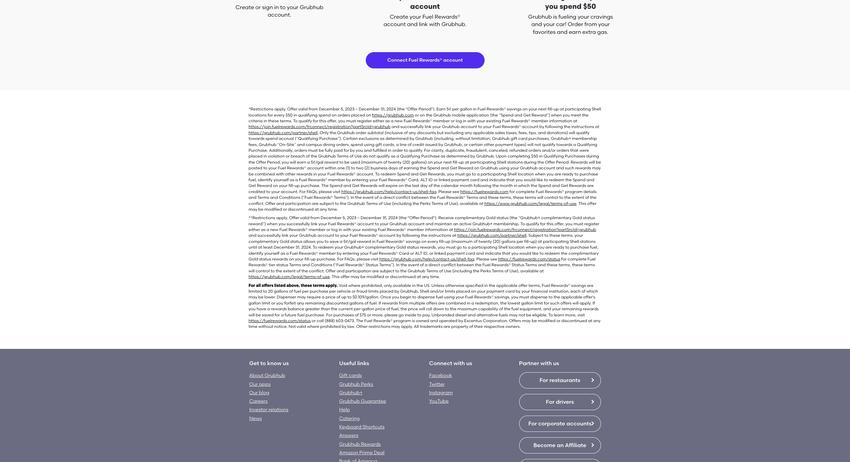 Task type: locate. For each thing, give the bounding box(es) containing it.
a right save
[[340, 240, 342, 244]]

1 horizontal spatial twenty
[[479, 240, 492, 244]]

0 vertical spatial other
[[484, 142, 494, 147]]

0 horizontal spatial without
[[258, 325, 273, 330]]

without inside 'or call (888) 603-0473. the fuel rewards® program is owned and operated by excentus corporation. offers may be modified or discontinued at any time without notice. not valid where prohibited by law. other restrictions may apply. all trademarks are property of their respective owners.'
[[258, 325, 273, 330]]

determined down duplicate,
[[446, 154, 469, 159]]

combined up diesel
[[446, 301, 466, 306]]

in inside create or sign in to your grubhub account.
[[274, 4, 279, 10]]

rewards® inside connect fuel rewards® account button
[[419, 57, 442, 63]]

1 vertical spatial 2024
[[388, 216, 398, 221]]

every
[[574, 0, 593, 1], [274, 113, 285, 118], [428, 240, 438, 244]]

1 vertical spatial entering
[[343, 251, 359, 256]]

complimentary
[[455, 216, 485, 221], [541, 216, 572, 221], [249, 240, 279, 244], [365, 245, 395, 250], [569, 251, 599, 256]]

which
[[518, 184, 530, 188], [586, 290, 598, 294]]

. inside . subject to these terms, your complimentary gold status allows you to save a 5¢/gal reward in fuel rewards® savings on every fill-up (maximum of twenty (20) gallons per fill-up) at participating shell stations until at least december 31, 2024. to redeem your grubhub+ complimentary gold status rewards, you must go to a participating shell location when you are ready to purchase fuel, identify yourself as a fuel rewards® member by entering your fuel rewards® card or alt id, or linked payment card and indicate that you would like to redeem the complimentary gold status rewards on your fill-up purchase. for faqs, please visit
[[527, 234, 528, 238]]

2 horizontal spatial offer
[[587, 201, 597, 206]]

1 horizontal spatial the
[[356, 319, 363, 324]]

following
[[545, 125, 563, 129], [474, 184, 491, 188], [402, 234, 420, 238]]

0 vertical spatial https://join.fuelrewards.com/frconnect/registration?partsrcid=grubhub link
[[249, 125, 391, 129]]

https://grubhub.com/help/contact- for https://grubhub.com/help/contact-us/shell-faq . please see https://fuelrewards.com/status
[[379, 257, 451, 262]]

as up the days on the left top of the page
[[391, 154, 396, 159]]

perks down cards at the bottom left of the page
[[361, 382, 373, 388]]

0 vertical spatial indicate
[[489, 178, 505, 183]]

be inside ". this offer may be modified or discontinued at any time."
[[258, 207, 263, 212]]

us
[[283, 361, 289, 367], [466, 361, 472, 367], [553, 361, 559, 367]]

register down the details
[[584, 222, 599, 227]]

0 vertical spatial register
[[357, 119, 372, 124]]

location down membership.
[[509, 245, 525, 250]]

will left roll
[[419, 307, 425, 312]]

event for terms
[[363, 196, 374, 200]]

our down about
[[249, 382, 258, 388]]

link inside https://join.fuelrewards.com/frconnect/registration?partsrcid=grubhub and  successfully link your grubhub account to your fuel rewards® account by following the instructions at https://grubhub.com/partner/shell
[[282, 234, 288, 238]]

0 horizontal spatial between
[[412, 196, 429, 200]]

2 horizontal spatial 5¢/gal
[[548, 0, 572, 1]]

1 right image from the top
[[590, 400, 595, 405]]

right image
[[590, 378, 595, 384]]

. this offer may be modified or discontinued at any time.
[[249, 201, 597, 212]]

2 our from the top
[[249, 391, 258, 396]]

right image
[[590, 400, 595, 405], [590, 422, 595, 427], [590, 443, 595, 449]]

may
[[592, 166, 601, 171], [249, 207, 257, 212], [351, 275, 359, 280], [249, 295, 257, 300], [297, 295, 306, 300], [509, 313, 518, 318], [522, 319, 531, 324], [391, 325, 400, 330]]

0 horizontal spatial savings
[[406, 240, 421, 244]]

gift up fulfilled
[[375, 142, 382, 147]]

terms, up institution,
[[559, 263, 571, 268]]

2 vertical spatial visit
[[577, 313, 585, 318]]

create left sign
[[236, 4, 254, 10]]

valid inside *restrictions apply. offer valid from december 5, 2023 – december 31, 2024 (the "offer period"). earn 5¢ per gallon in fuel rewards® savings on your next fill-up at participating shell locations for every $50 in qualifying spend on orders placed on
[[298, 107, 308, 112]]

a down id,
[[425, 263, 428, 268]]

twenty inside . subject to these terms, your complimentary gold status allows you to save a 5¢/gal reward in fuel rewards® savings on every fill-up (maximum of twenty (20) gallons per fill-up) at participating shell stations until at least december 31, 2024. to redeem your grubhub+ complimentary gold status rewards, you must go to a participating shell location when you are ready to purchase fuel, identify yourself as a fuel rewards® member by entering your fuel rewards® card or alt id, or linked payment card and indicate that you would like to redeem the complimentary gold status rewards on your fill-up purchase. for faqs, please visit
[[479, 240, 492, 244]]

0 horizontal spatial faqs,
[[307, 190, 318, 194]]

grubhub. inside "link your fuel rewards® account create your fuel rewards® account and link with grubhub."
[[442, 21, 467, 28]]

facebook
[[429, 373, 452, 379]]

2 limits from the left
[[445, 290, 455, 294]]

1 horizontal spatial is
[[553, 13, 557, 20]]

1 horizontal spatial control
[[544, 196, 558, 200]]

valid up qualifying
[[298, 107, 308, 112]]

terms, inside void where prohibited, only available in the us. unless otherwise specified in the applicable offer terms, fuel rewards® savings are limited to 20 gallons of fuel per purchase per vehicle or fraud limits placed by grubhub, shell and/or limits placed on your payment card by your financial institution, each of which may be lower. dispenser may require a price of up to $0.109/gallon. once you begin to dispense fuel using your fuel rewards® savings, you must dispense to the applicable offer's gallon limit or you forfeit any remaining discounted gallons of fuel. if rewards from multiple offers are combined in a redemption, the lowest gallon limit for such offers will apply. if you have a rewards balance greater than the current per-gallon price of fuel, the price will roll down to the maximum capability of the fuel equipment, and your remaining rewards will be saved for a future fuel purchase. for purchases of $75 or more, please go inside to pay. unbranded diesel and alternative fuels may not be eligible. to learn more, visit https://fuelrewards.com/status
[[529, 284, 541, 288]]

following up https://fuelrewards.com
[[474, 184, 491, 188]]

0 vertical spatial combined
[[255, 172, 275, 177]]

0 horizontal spatial https://grubhub.com/partner/shell
[[249, 131, 318, 135]]

from inside *restrictions apply. offer valid from december 5, 2023 – december 31, 2024 (the "offer period"). earn 5¢ per gallon in fuel rewards® savings on your next fill-up at participating shell locations for every $50 in qualifying spend on orders placed on
[[309, 107, 318, 112]]

in
[[274, 4, 279, 10], [473, 107, 477, 112], [294, 113, 297, 118], [264, 119, 267, 124], [463, 119, 466, 124], [388, 148, 391, 153], [263, 154, 267, 159], [539, 154, 543, 159], [313, 172, 317, 177], [514, 184, 517, 188], [339, 228, 342, 233], [372, 240, 376, 244], [412, 284, 416, 288], [484, 284, 488, 288], [467, 301, 470, 306]]

for inside . subject to these terms, your complimentary gold status allows you to save a 5¢/gal reward in fuel rewards® savings on every fill-up (maximum of twenty (20) gallons per fill-up) at participating shell stations until at least december 31, 2024. to redeem your grubhub+ complimentary gold status rewards, you must go to a participating shell location when you are ready to purchase fuel, identify yourself as a fuel rewards® member by entering your fuel rewards® card or alt id, or linked payment card and indicate that you would like to redeem the complimentary gold status rewards on your fill-up purchase. for faqs, please visit
[[337, 257, 344, 262]]

qualify.
[[409, 148, 423, 153]]

during down completing
[[524, 160, 537, 165]]

this down the details
[[579, 201, 586, 206]]

("fuel
[[301, 196, 313, 200], [333, 263, 345, 268]]

2 right image from the top
[[590, 422, 595, 427]]

with inside **restrictions apply. offer valid from december 5, 2023 – december 31, 2024 (the "offer period"). receive complimentary gold status (the "grubhub+ complimentary gold status reward") when you successfully link your fuel rewards® account to your grubhub account and maintain an active grubhub+ membership. to qualify for this offer, you must  register either as a new fuel rewards® member or log in with your existing fuel rewards® member information at
[[343, 228, 351, 233]]

faq for https://fuelrewards.com/status
[[468, 257, 474, 262]]

participating down upon
[[481, 172, 507, 177]]

2 vertical spatial every
[[428, 240, 438, 244]]

conflict inside the for complete fuel rewards® program details and terms and conditions ("fuel rewards® terms"). in the event of a direct conflict between the fuel rewards® terms and these terms, these terms will control to the extent of the conflict. offer and participation are subject to the grubhub terms of use (including the perks terms of use), available at
[[396, 196, 411, 200]]

may up the details
[[592, 166, 601, 171]]

0 horizontal spatial please
[[319, 190, 332, 194]]

0 horizontal spatial $50
[[286, 113, 293, 118]]

yourself
[[274, 178, 289, 183], [264, 251, 280, 256]]

5¢/gal inside . subject to these terms, your complimentary gold status allows you to save a 5¢/gal reward in fuel rewards® savings on every fill-up (maximum of twenty (20) gallons per fill-up) at participating shell stations until at least december 31, 2024. to redeem your grubhub+ complimentary gold status rewards, you must go to a participating shell location when you are ready to purchase fuel, identify yourself as a fuel rewards® member by entering your fuel rewards® card or alt id, or linked payment card and indicate that you would like to redeem the complimentary gold status rewards on your fill-up purchase. for faqs, please visit
[[343, 240, 356, 244]]

1 vertical spatial without
[[258, 325, 273, 330]]

determined down (inclusive
[[386, 137, 409, 141]]

get inside or on the grubhub mobile application (the "spend and get reward") when you meet the criteria in these terms. to qualify for this offer, you must  register either as a new fuel rewards® member or log in with your existing fuel rewards® member information at https://join.fuelrewards.com/frconnect/registration?partsrcid=grubhub and successfully link your grubhub account to your fuel rewards® account by following the instructions at https://grubhub.com/partner/shell
[[523, 113, 531, 118]]

existing inside or on the grubhub mobile application (the "spend and get reward") when you meet the criteria in these terms. to qualify for this offer, you must  register either as a new fuel rewards® member or log in with your existing fuel rewards® member information at https://join.fuelrewards.com/frconnect/registration?partsrcid=grubhub and successfully link your grubhub account to your fuel rewards® account by following the instructions at https://grubhub.com/partner/shell
[[486, 119, 501, 124]]

reward inside . subject to these terms, your complimentary gold status allows you to save a 5¢/gal reward in fuel rewards® savings on every fill-up (maximum of twenty (20) gallons per fill-up) at participating shell stations until at least december 31, 2024. to redeem your grubhub+ complimentary gold status rewards, you must go to a participating shell location when you are ready to purchase fuel, identify yourself as a fuel rewards® member by entering your fuel rewards® card or alt id, or linked payment card and indicate that you would like to redeem the complimentary gold status rewards on your fill-up purchase. for faqs, please visit
[[357, 240, 371, 244]]

register
[[357, 119, 372, 124], [584, 222, 599, 227]]

grubhub, up begin in the bottom left of the page
[[400, 290, 419, 294]]

1 vertical spatial linked
[[434, 251, 446, 256]]

apps
[[259, 382, 271, 388]]

this down https://www.grubhub.com/legal/terms-of-use link at the right of page
[[547, 222, 554, 227]]

your
[[399, 0, 415, 1], [287, 4, 298, 10], [410, 13, 421, 20], [578, 13, 589, 20], [543, 21, 555, 28], [598, 21, 610, 28], [529, 107, 537, 112], [477, 119, 485, 124], [432, 125, 441, 129], [483, 125, 492, 129], [434, 160, 442, 165], [268, 166, 277, 171], [510, 166, 519, 171], [318, 172, 326, 177], [369, 178, 378, 183], [279, 184, 288, 188], [271, 190, 280, 194], [319, 222, 327, 227], [380, 222, 389, 227], [352, 228, 361, 233], [289, 234, 298, 238], [340, 234, 349, 238], [575, 234, 583, 238], [335, 245, 343, 250], [360, 251, 369, 256], [295, 257, 304, 262], [477, 290, 486, 294], [521, 290, 530, 294], [456, 295, 464, 300], [552, 307, 561, 312]]

order down line
[[392, 148, 403, 153]]

card up https://fuelrewards.com
[[470, 178, 479, 183]]

as inside . subject to these terms, your complimentary gold status allows you to save a 5¢/gal reward in fuel rewards® savings on every fill-up (maximum of twenty (20) gallons per fill-up) at participating shell stations until at least december 31, 2024. to redeem your grubhub+ complimentary gold status rewards, you must go to a participating shell location when you are ready to purchase fuel, identify yourself as a fuel rewards® member by entering your fuel rewards® card or alt id, or linked payment card and indicate that you would like to redeem the complimentary gold status rewards on your fill-up purchase. for faqs, please visit
[[281, 251, 285, 256]]

up
[[554, 107, 559, 112], [459, 160, 464, 165], [295, 184, 300, 188], [445, 240, 450, 244], [311, 257, 316, 262], [341, 295, 347, 300]]

and/or inside ". only the grubhub order subtotal (inclusive of any discounts but excluding any applicable sales taxes, fees, tips, and donations) will qualify towards spend accrual ("qualifying purchase"). certain exclusions as determined by grubhub (including, without limitation, grubhub gift card purchases, grubhub+ membership fees, grubhub "on-site" and campus dining orders, spend using gift cards, a line of credit issued by grubhub, or certain other payment types) will not qualify towards a qualifying purchase. additionally, orders must be fully paid for by you and fulfilled in order to qualify. for clarity, duplicate, fraudulent, canceled, refunded orders and/or orders that were placed in violation or breach of the grubhub terms of use do not qualify as a qualifying purchase as determined by grubhub. upon completing $50 in qualifying purchases during the offer period, you will earn a 5¢/gal reward to be used (maximum of twenty (20) gallons) on your next fill-up at participating shell stations during the offer period. rewards will be posted to your fuel rewards® account within one (1) to two (2) business days of earning the spend and get reward on grubhub using your grubhub account and such rewards may be combined with other rewards in your fuel rewards® account. to redeem spend and get rewards, you must go to a participating shell location when you are ready to purchase fuel, identify yourself as a fuel rewards® member by entering your fuel rewards® card, alt id or linked payment card and indicate that you would like to redeem the spend and get reward on your fill-up purchase. the spend and get rewards will expire on the last day of the calendar month following the month in which the spend and get rewards are credited to your account. for faqs, please visit"
[[542, 148, 556, 153]]

31, inside . subject to these terms, your complimentary gold status allows you to save a 5¢/gal reward in fuel rewards® savings on every fill-up (maximum of twenty (20) gallons per fill-up) at participating shell stations until at least december 31, 2024. to redeem your grubhub+ complimentary gold status rewards, you must go to a participating shell location when you are ready to purchase fuel, identify yourself as a fuel rewards® member by entering your fuel rewards® card or alt id, or linked payment card and indicate that you would like to redeem the complimentary gold status rewards on your fill-up purchase. for faqs, please visit
[[296, 245, 300, 250]]

dispense up multiple
[[417, 295, 435, 300]]

terms, up financial
[[529, 284, 541, 288]]

between
[[412, 196, 429, 200], [457, 263, 474, 268]]

participation inside the for complete fuel rewards® program details and terms and conditions ("fuel rewards® terms"). in the event of a direct conflict between the fuel rewards® terms and these terms, these terms will control to the extent of the conflict. offer and participation are subject to the grubhub terms of use (including the perks terms of use), available at
[[285, 201, 311, 206]]

2 if from the left
[[593, 301, 595, 306]]

using down otherwise
[[444, 295, 455, 300]]

apply. left all
[[401, 325, 413, 330]]

inside
[[405, 313, 416, 318]]

discounted
[[326, 301, 348, 306]]

credit
[[413, 142, 424, 147]]

1 horizontal spatial create
[[390, 13, 408, 20]]

a down business
[[380, 196, 382, 200]]

fuel down lowest
[[511, 307, 519, 312]]

us/shell- for https://fuelrewards.com
[[413, 190, 430, 194]]

3 us from the left
[[553, 361, 559, 367]]

0 horizontal spatial using
[[364, 142, 374, 147]]

1 horizontal spatial information
[[549, 119, 572, 124]]

0 horizontal spatial perks
[[361, 382, 373, 388]]

placed inside *restrictions apply. offer valid from december 5, 2023 – december 31, 2024 (the "offer period"). earn 5¢ per gallon in fuel rewards® savings on your next fill-up at participating shell locations for every $50 in qualifying spend on orders placed on
[[351, 113, 365, 118]]

determined
[[386, 137, 409, 141], [446, 154, 469, 159]]

and/or inside void where prohibited, only available in the us. unless otherwise specified in the applicable offer terms, fuel rewards® savings are limited to 20 gallons of fuel per purchase per vehicle or fraud limits placed by grubhub, shell and/or limits placed on your payment card by your financial institution, each of which may be lower. dispenser may require a price of up to $0.109/gallon. once you begin to dispense fuel using your fuel rewards® savings, you must dispense to the applicable offer's gallon limit or you forfeit any remaining discounted gallons of fuel. if rewards from multiple offers are combined in a redemption, the lowest gallon limit for such offers will apply. if you have a rewards balance greater than the current per-gallon price of fuel, the price will roll down to the maximum capability of the fuel equipment, and your remaining rewards will be saved for a future fuel purchase. for purchases of $75 or more, please go inside to pay. unbranded diesel and alternative fuels may not be eligible. to learn more, visit https://fuelrewards.com/status
[[430, 290, 444, 294]]

please up specified
[[476, 257, 489, 262]]

successfully up allows
[[287, 222, 310, 227]]

0 vertical spatial use
[[354, 154, 362, 159]]

participation
[[285, 201, 311, 206], [346, 269, 371, 274]]

would up https://www.grubhub.com/legal/terms-of-use link at the right of page
[[524, 178, 536, 183]]

order up exclusions
[[356, 131, 366, 135]]

a down campus
[[307, 160, 310, 165]]

for complete fuel rewards® program details and terms and conditions ("fuel rewards® terms"). in the event of a direct conflict between the fuel rewards® terms and these terms, these terms will control to the extent of the conflict. offer and participation are subject to the grubhub terms of use (including the perks terms of use), available at
[[249, 190, 597, 206]]

0 vertical spatial where
[[348, 284, 360, 288]]

1 horizontal spatial an
[[557, 443, 564, 449]]

rewards down once
[[382, 301, 398, 306]]

active
[[459, 222, 472, 227]]

2 horizontal spatial use
[[444, 269, 451, 274]]

fraud
[[357, 290, 367, 294]]

https://www.grubhub.com/legal/terms-
[[484, 201, 564, 206]]

qualifying down 'membership'
[[577, 142, 597, 147]]

next inside ". only the grubhub order subtotal (inclusive of any discounts but excluding any applicable sales taxes, fees, tips, and donations) will qualify towards spend accrual ("qualifying purchase"). certain exclusions as determined by grubhub (including, without limitation, grubhub gift card purchases, grubhub+ membership fees, grubhub "on-site" and campus dining orders, spend using gift cards, a line of credit issued by grubhub, or certain other payment types) will not qualify towards a qualifying purchase. additionally, orders must be fully paid for by you and fulfilled in order to qualify. for clarity, duplicate, fraudulent, canceled, refunded orders and/or orders that were placed in violation or breach of the grubhub terms of use do not qualify as a qualifying purchase as determined by grubhub. upon completing $50 in qualifying purchases during the offer period, you will earn a 5¢/gal reward to be used (maximum of twenty (20) gallons) on your next fill-up at participating shell stations during the offer period. rewards will be posted to your fuel rewards® account within one (1) to two (2) business days of earning the spend and get reward on grubhub using your grubhub account and such rewards may be combined with other rewards in your fuel rewards® account. to redeem spend and get rewards, you must go to a participating shell location when you are ready to purchase fuel, identify yourself as a fuel rewards® member by entering your fuel rewards® card, alt id or linked payment card and indicate that you would like to redeem the spend and get reward on your fill-up purchase. the spend and get rewards will expire on the last day of the calendar month following the month in which the spend and get rewards are credited to your account. for faqs, please visit"
[[443, 160, 452, 165]]

1 horizontal spatial such
[[565, 166, 574, 171]]

0 vertical spatial either
[[373, 119, 384, 124]]

to inside create or sign in to your grubhub account.
[[280, 4, 286, 10]]

1 vertical spatial modified
[[367, 275, 384, 280]]

2 limit from the left
[[535, 301, 543, 306]]

instructions inside https://join.fuelrewards.com/frconnect/registration?partsrcid=grubhub and  successfully link your grubhub account to your fuel rewards® account by following the instructions at https://grubhub.com/partner/shell
[[428, 234, 451, 238]]

link inside "link your fuel rewards® account create your fuel rewards® account and link with grubhub."
[[419, 21, 428, 28]]

0 horizontal spatial limit
[[262, 301, 270, 306]]

0 vertical spatial an
[[453, 222, 458, 227]]

0 vertical spatial visit
[[333, 190, 340, 194]]

1 vertical spatial conflict.
[[309, 269, 325, 274]]

these right subject
[[549, 234, 560, 238]]

right image inside become an affiliate link
[[590, 443, 595, 449]]

prime
[[359, 451, 373, 456]]

the inside 'or call (888) 603-0473. the fuel rewards® program is owned and operated by excentus corporation. offers may be modified or discontinued at any time without notice. not valid where prohibited by law. other restrictions may apply. all trademarks are property of their respective owners.'
[[356, 319, 363, 324]]

modified down eligible.
[[538, 319, 556, 324]]

new inside **restrictions apply. offer valid from december 5, 2023 – december 31, 2024 (the "offer period"). receive complimentary gold status (the "grubhub+ complimentary gold status reward") when you successfully link your fuel rewards® account to your grubhub account and maintain an active grubhub+ membership. to qualify for this offer, you must  register either as a new fuel rewards® member or log in with your existing fuel rewards® member information at
[[270, 228, 278, 233]]

0 vertical spatial of-
[[564, 201, 570, 206]]

0 vertical spatial faq
[[430, 190, 437, 194]]

rewards® inside *restrictions apply. offer valid from december 5, 2023 – december 31, 2024 (the "offer period"). earn 5¢ per gallon in fuel rewards® savings on your next fill-up at participating shell locations for every $50 in qualifying spend on orders placed on
[[487, 107, 506, 112]]

up down breach
[[295, 184, 300, 188]]

0 horizontal spatial where
[[307, 325, 319, 330]]

youtube link
[[429, 399, 449, 405]]

1 month from the left
[[460, 184, 473, 188]]

may up offers
[[509, 313, 518, 318]]

mobile
[[452, 113, 466, 118]]

1 vertical spatial participation
[[346, 269, 371, 274]]

direct down 'rewards,'
[[429, 263, 440, 268]]

5¢/gal right save
[[343, 240, 356, 244]]

direct inside the for complete fuel rewards® program details and terms and conditions ("fuel rewards® terms"). in the event of a direct conflict between the fuel rewards® terms and these terms, these terms will control to the extent of the conflict. offer and participation are subject to the grubhub terms of use (including the perks terms of use), available at
[[383, 196, 395, 200]]

when inside or on the grubhub mobile application (the "spend and get reward") when you meet the criteria in these terms. to qualify for this offer, you must  register either as a new fuel rewards® member or log in with your existing fuel rewards® member information at https://join.fuelrewards.com/frconnect/registration?partsrcid=grubhub and successfully link your grubhub account to your fuel rewards® account by following the instructions at https://grubhub.com/partner/shell
[[551, 113, 562, 118]]

event down (2)
[[363, 196, 374, 200]]

fill- down breach
[[289, 184, 295, 188]]

0 vertical spatial entering
[[352, 178, 368, 183]]

a down **restrictions
[[267, 228, 269, 233]]

extent
[[572, 196, 584, 200], [283, 269, 296, 274]]

all
[[414, 325, 419, 330]]

be inside for complete fuel rewards® tier status terms and conditions ("fuel rewards® status terms"). in the event of a direct conflict between the fuel rewards® status terms and these terms, these terms will control to the extent of the conflict. offer and participation are subject to the grubhub terms of use (including the perks terms of use), available at https://grubhub.com/legal/terms-of-use . this offer may be modified or discontinued at any time.
[[360, 275, 366, 280]]

fuel, inside ". only the grubhub order subtotal (inclusive of any discounts but excluding any applicable sales taxes, fees, tips, and donations) will qualify towards spend accrual ("qualifying purchase"). certain exclusions as determined by grubhub (including, without limitation, grubhub gift card purchases, grubhub+ membership fees, grubhub "on-site" and campus dining orders, spend using gift cards, a line of credit issued by grubhub, or certain other payment types) will not qualify towards a qualifying purchase. additionally, orders must be fully paid for by you and fulfilled in order to qualify. for clarity, duplicate, fraudulent, canceled, refunded orders and/or orders that were placed in violation or breach of the grubhub terms of use do not qualify as a qualifying purchase as determined by grubhub. upon completing $50 in qualifying purchases during the offer period, you will earn a 5¢/gal reward to be used (maximum of twenty (20) gallons) on your next fill-up at participating shell stations during the offer period. rewards will be posted to your fuel rewards® account within one (1) to two (2) business days of earning the spend and get reward on grubhub using your grubhub account and such rewards may be combined with other rewards in your fuel rewards® account. to redeem spend and get rewards, you must go to a participating shell location when you are ready to purchase fuel, identify yourself as a fuel rewards® member by entering your fuel rewards® card, alt id or linked payment card and indicate that you would like to redeem the spend and get reward on your fill-up purchase. the spend and get rewards will expire on the last day of the calendar month following the month in which the spend and get rewards are credited to your account. for faqs, please visit"
[[249, 178, 257, 183]]

gas.
[[597, 29, 608, 35]]

available down https://fuelrewards.com link
[[460, 201, 478, 206]]

go up the https://grubhub.com/help/contact-us/shell-faq . please see https://fuelrewards.com/status
[[457, 245, 462, 250]]

complete up each
[[568, 257, 587, 262]]

0 horizontal spatial offer
[[341, 275, 350, 280]]

of
[[404, 131, 408, 135], [408, 142, 412, 147], [306, 154, 310, 159], [350, 154, 353, 159], [383, 160, 387, 165], [399, 166, 403, 171], [429, 184, 433, 188], [375, 196, 379, 200], [585, 196, 589, 200], [379, 201, 383, 206], [444, 201, 448, 206], [474, 240, 478, 244], [420, 263, 424, 268], [297, 269, 301, 274], [439, 269, 443, 274], [505, 269, 509, 274], [289, 290, 293, 294], [582, 290, 586, 294], [337, 295, 340, 300], [365, 301, 369, 306], [386, 307, 390, 312], [499, 307, 503, 312], [355, 313, 359, 318], [469, 325, 473, 330]]

(20) inside . subject to these terms, your complimentary gold status allows you to save a 5¢/gal reward in fuel rewards® savings on every fill-up (maximum of twenty (20) gallons per fill-up) at participating shell stations until at least december 31, 2024. to redeem your grubhub+ complimentary gold status rewards, you must go to a participating shell location when you are ready to purchase fuel, identify yourself as a fuel rewards® member by entering your fuel rewards® card or alt id, or linked payment card and indicate that you would like to redeem the complimentary gold status rewards on your fill-up purchase. for faqs, please visit
[[493, 240, 501, 244]]

1 horizontal spatial if
[[593, 301, 595, 306]]

2 status from the left
[[512, 263, 524, 268]]

status inside for complete fuel rewards® tier status terms and conditions ("fuel rewards® status terms"). in the event of a direct conflict between the fuel rewards® status terms and these terms, these terms will control to the extent of the conflict. offer and participation are subject to the grubhub terms of use (including the perks terms of use), available at https://grubhub.com/legal/terms-of-use . this offer may be modified or discontinued at any time.
[[276, 263, 288, 268]]

savings inside void where prohibited, only available in the us. unless otherwise specified in the applicable offer terms, fuel rewards® savings are limited to 20 gallons of fuel per purchase per vehicle or fraud limits placed by grubhub, shell and/or limits placed on your payment card by your financial institution, each of which may be lower. dispenser may require a price of up to $0.109/gallon. once you begin to dispense fuel using your fuel rewards® savings, you must dispense to the applicable offer's gallon limit or you forfeit any remaining discounted gallons of fuel. if rewards from multiple offers are combined in a redemption, the lowest gallon limit for such offers will apply. if you have a rewards balance greater than the current per-gallon price of fuel, the price will roll down to the maximum capability of the fuel equipment, and your remaining rewards will be saved for a future fuel purchase. for purchases of $75 or more, please go inside to pay. unbranded diesel and alternative fuels may not be eligible. to learn more, visit https://fuelrewards.com/status
[[571, 284, 586, 288]]

log down mobile
[[456, 119, 462, 124]]

1 vertical spatial applicable
[[496, 284, 518, 288]]

1 vertical spatial available
[[520, 269, 539, 274]]

grubhub perks link
[[339, 382, 373, 388]]

0 vertical spatial us/shell-
[[413, 190, 430, 194]]

1 horizontal spatial where
[[348, 284, 360, 288]]

log inside **restrictions apply. offer valid from december 5, 2023 – december 31, 2024 (the "offer period"). receive complimentary gold status (the "grubhub+ complimentary gold status reward") when you successfully link your fuel rewards® account to your grubhub account and maintain an active grubhub+ membership. to qualify for this offer, you must  register either as a new fuel rewards® member or log in with your existing fuel rewards® member information at
[[332, 228, 338, 233]]

(the left "spend
[[490, 113, 498, 118]]

this inside for complete fuel rewards® tier status terms and conditions ("fuel rewards® status terms"). in the event of a direct conflict between the fuel rewards® status terms and these terms, these terms will control to the extent of the conflict. offer and participation are subject to the grubhub terms of use (including the perks terms of use), available at https://grubhub.com/legal/terms-of-use . this offer may be modified or discontinued at any time.
[[332, 275, 340, 280]]

0 horizontal spatial create
[[236, 4, 254, 10]]

event down card
[[408, 263, 419, 268]]

linked inside . subject to these terms, your complimentary gold status allows you to save a 5¢/gal reward in fuel rewards® savings on every fill-up (maximum of twenty (20) gallons per fill-up) at participating shell stations until at least december 31, 2024. to redeem your grubhub+ complimentary gold status rewards, you must go to a participating shell location when you are ready to purchase fuel, identify yourself as a fuel rewards® member by entering your fuel rewards® card or alt id, or linked payment card and indicate that you would like to redeem the complimentary gold status rewards on your fill-up purchase. for faqs, please visit
[[434, 251, 446, 256]]

https://grubhub.com/help/contact-
[[341, 190, 413, 194], [379, 257, 451, 262]]

terms, inside the for complete fuel rewards® program details and terms and conditions ("fuel rewards® terms"). in the event of a direct conflict between the fuel rewards® terms and these terms, these terms will control to the extent of the conflict. offer and participation are subject to the grubhub terms of use (including the perks terms of use), available at
[[500, 196, 512, 200]]

or inside create or sign in to your grubhub account.
[[255, 4, 261, 10]]

please inside void where prohibited, only available in the us. unless otherwise specified in the applicable offer terms, fuel rewards® savings are limited to 20 gallons of fuel per purchase per vehicle or fraud limits placed by grubhub, shell and/or limits placed on your payment card by your financial institution, each of which may be lower. dispenser may require a price of up to $0.109/gallon. once you begin to dispense fuel using your fuel rewards® savings, you must dispense to the applicable offer's gallon limit or you forfeit any remaining discounted gallons of fuel. if rewards from multiple offers are combined in a redemption, the lowest gallon limit for such offers will apply. if you have a rewards balance greater than the current per-gallon price of fuel, the price will roll down to the maximum capability of the fuel equipment, and your remaining rewards will be saved for a future fuel purchase. for purchases of $75 or more, please go inside to pay. unbranded diesel and alternative fuels may not be eligible. to learn more, visit https://fuelrewards.com/status
[[385, 313, 398, 318]]

of- inside for complete fuel rewards® tier status terms and conditions ("fuel rewards® status terms"). in the event of a direct conflict between the fuel rewards® status terms and these terms, these terms will control to the extent of the conflict. offer and participation are subject to the grubhub terms of use (including the perks terms of use), available at https://grubhub.com/legal/terms-of-use . this offer may be modified or discontinued at any time.
[[317, 275, 323, 280]]

– inside **restrictions apply. offer valid from december 5, 2023 – december 31, 2024 (the "offer period"). receive complimentary gold status (the "grubhub+ complimentary gold status reward") when you successfully link your fuel rewards® account to your grubhub account and maintain an active grubhub+ membership. to qualify for this offer, you must  register either as a new fuel rewards® member or log in with your existing fuel rewards® member information at
[[357, 216, 360, 221]]

0 vertical spatial location
[[518, 172, 534, 177]]

between inside the for complete fuel rewards® program details and terms and conditions ("fuel rewards® terms"). in the event of a direct conflict between the fuel rewards® terms and these terms, these terms will control to the extent of the conflict. offer and participation are subject to the grubhub terms of use (including the perks terms of use), available at
[[412, 196, 429, 200]]

$50
[[583, 2, 596, 10], [286, 113, 293, 118], [531, 154, 538, 159]]

reward up within
[[324, 160, 338, 165]]

time inside 'or call (888) 603-0473. the fuel rewards® program is owned and operated by excentus corporation. offers may be modified or discontinued at any time without notice. not valid where prohibited by law. other restrictions may apply. all trademarks are property of their respective owners.'
[[249, 325, 257, 330]]

0 vertical spatial during
[[586, 154, 599, 159]]

0 horizontal spatial status
[[366, 263, 378, 268]]

participating up the meet
[[565, 107, 591, 112]]

alternative
[[477, 313, 498, 318]]

0 vertical spatial https://join.fuelrewards.com/frconnect/registration?partsrcid=grubhub
[[249, 125, 391, 129]]

up inside *restrictions apply. offer valid from december 5, 2023 – december 31, 2024 (the "offer period"). earn 5¢ per gallon in fuel rewards® savings on your next fill-up at participating shell locations for every $50 in qualifying spend on orders placed on
[[554, 107, 559, 112]]

https://grubhub.com/partner/shell
[[249, 131, 318, 135], [457, 234, 527, 238]]

(20) inside ". only the grubhub order subtotal (inclusive of any discounts but excluding any applicable sales taxes, fees, tips, and donations) will qualify towards spend accrual ("qualifying purchase"). certain exclusions as determined by grubhub (including, without limitation, grubhub gift card purchases, grubhub+ membership fees, grubhub "on-site" and campus dining orders, spend using gift cards, a line of credit issued by grubhub, or certain other payment types) will not qualify towards a qualifying purchase. additionally, orders must be fully paid for by you and fulfilled in order to qualify. for clarity, duplicate, fraudulent, canceled, refunded orders and/or orders that were placed in violation or breach of the grubhub terms of use do not qualify as a qualifying purchase as determined by grubhub. upon completing $50 in qualifying purchases during the offer period, you will earn a 5¢/gal reward to be used (maximum of twenty (20) gallons) on your next fill-up at participating shell stations during the offer period. rewards will be posted to your fuel rewards® account within one (1) to two (2) business days of earning the spend and get reward on grubhub using your grubhub account and such rewards may be combined with other rewards in your fuel rewards® account. to redeem spend and get rewards, you must go to a participating shell location when you are ready to purchase fuel, identify yourself as a fuel rewards® member by entering your fuel rewards® card, alt id or linked payment card and indicate that you would like to redeem the spend and get reward on your fill-up purchase. the spend and get rewards will expire on the last day of the calendar month following the month in which the spend and get rewards are credited to your account. for faqs, please visit"
[[403, 160, 410, 165]]

https://join.fuelrewards.com/frconnect/registration?partsrcid=grubhub and  successfully link your grubhub account to your fuel rewards® account by following the instructions at https://grubhub.com/partner/shell
[[249, 228, 596, 238]]

2023
[[345, 107, 355, 112], [347, 216, 356, 221]]

grubhub rewards link
[[339, 442, 381, 448]]

more,
[[372, 313, 384, 318], [565, 313, 576, 318]]

1 vertical spatial discontinued
[[390, 275, 416, 280]]

qualifying
[[298, 113, 318, 118]]

2 horizontal spatial not
[[535, 142, 541, 147]]

will down breach
[[290, 160, 296, 165]]

terms inside for complete fuel rewards® tier status terms and conditions ("fuel rewards® status terms"). in the event of a direct conflict between the fuel rewards® status terms and these terms, these terms will control to the extent of the conflict. offer and participation are subject to the grubhub terms of use (including the perks terms of use), available at https://grubhub.com/legal/terms-of-use . this offer may be modified or discontinued at any time.
[[584, 263, 595, 268]]

https://join.fuelrewards.com/frconnect/registration?partsrcid=grubhub link up subject
[[454, 228, 596, 233]]

listed
[[274, 284, 286, 288]]

1 vertical spatial right image
[[590, 422, 595, 427]]

1 vertical spatial successfully
[[287, 222, 310, 227]]

1 vertical spatial gallons
[[274, 290, 288, 294]]

terms"). inside for complete fuel rewards® tier status terms and conditions ("fuel rewards® status terms"). in the event of a direct conflict between the fuel rewards® status terms and these terms, these terms will control to the extent of the conflict. offer and participation are subject to the grubhub terms of use (including the perks terms of use), available at https://grubhub.com/legal/terms-of-use . this offer may be modified or discontinued at any time.
[[379, 263, 395, 268]]

placed down purchase.
[[249, 154, 262, 159]]

1 vertical spatial log
[[332, 228, 338, 233]]

1 horizontal spatial see
[[490, 257, 497, 262]]

program
[[565, 190, 583, 194], [394, 319, 411, 324]]

applicable for sales
[[473, 131, 494, 135]]

and
[[407, 21, 418, 28], [532, 21, 542, 28], [557, 29, 568, 35], [515, 113, 522, 118], [392, 125, 399, 129], [538, 131, 546, 135], [297, 142, 305, 147], [364, 148, 372, 153], [441, 166, 449, 171], [556, 166, 564, 171], [411, 172, 419, 177], [480, 178, 488, 183], [587, 178, 594, 183], [343, 184, 351, 188], [552, 184, 560, 188], [249, 196, 256, 200], [270, 196, 278, 200], [479, 196, 487, 200], [276, 201, 284, 206], [426, 222, 434, 227], [249, 234, 256, 238], [476, 251, 484, 256], [302, 263, 310, 268], [538, 263, 546, 268], [337, 269, 345, 274], [543, 307, 551, 312], [468, 313, 476, 318], [430, 319, 438, 324]]

**restrictions
[[249, 216, 275, 221]]

our apps link
[[249, 382, 271, 388]]

are inside the for complete fuel rewards® program details and terms and conditions ("fuel rewards® terms"). in the event of a direct conflict between the fuel rewards® terms and these terms, these terms will control to the extent of the conflict. offer and participation are subject to the grubhub terms of use (including the perks terms of use), available at
[[312, 201, 319, 206]]

placed up once
[[380, 290, 394, 294]]

https://grubhub.com/legal/terms-of-use link
[[249, 275, 330, 280]]

conditions
[[279, 196, 300, 200], [311, 263, 332, 268]]

1 limit from the left
[[262, 301, 270, 306]]

terms"). inside the for complete fuel rewards® program details and terms and conditions ("fuel rewards® terms"). in the event of a direct conflict between the fuel rewards® terms and these terms, these terms will control to the extent of the conflict. offer and participation are subject to the grubhub terms of use (including the perks terms of use), available at
[[334, 196, 350, 200]]

0 horizontal spatial qualifying
[[400, 154, 420, 159]]

0 horizontal spatial following
[[402, 234, 420, 238]]

1 vertical spatial https://grubhub.com/partner/shell link
[[457, 234, 527, 238]]

(including
[[392, 201, 412, 206], [452, 269, 472, 274]]

not right do
[[369, 154, 376, 159]]

will up "https://www.grubhub.com/legal/terms-of-use"
[[537, 196, 543, 200]]

– for https://grubhub.com/partner/shell
[[356, 107, 358, 112]]

at
[[560, 107, 564, 112], [573, 119, 577, 124], [595, 125, 599, 129], [465, 160, 469, 165], [479, 201, 483, 206], [315, 207, 319, 212], [449, 228, 453, 233], [452, 234, 456, 238], [538, 240, 542, 244], [258, 245, 262, 250], [540, 269, 544, 274], [417, 275, 421, 280], [588, 319, 592, 324]]

youtube
[[429, 399, 449, 405]]

2 vertical spatial discontinued
[[562, 319, 587, 324]]

see for https://fuelrewards.com
[[453, 190, 459, 194]]

2023 for https://grubhub.com/partner/shell
[[345, 107, 355, 112]]

price up inside
[[408, 307, 418, 312]]

with inside or on the grubhub mobile application (the "spend and get reward") when you meet the criteria in these terms. to qualify for this offer, you must  register either as a new fuel rewards® member or log in with your existing fuel rewards® member information at https://join.fuelrewards.com/frconnect/registration?partsrcid=grubhub and successfully link your grubhub account to your fuel rewards® account by following the instructions at https://grubhub.com/partner/shell
[[467, 119, 476, 124]]

https://join.fuelrewards.com/frconnect/registration?partsrcid=grubhub up only
[[249, 125, 391, 129]]

apply. inside 'or call (888) 603-0473. the fuel rewards® program is owned and operated by excentus corporation. offers may be modified or discontinued at any time without notice. not valid where prohibited by law. other restrictions may apply. all trademarks are property of their respective owners.'
[[401, 325, 413, 330]]

in inside the for complete fuel rewards® program details and terms and conditions ("fuel rewards® terms"). in the event of a direct conflict between the fuel rewards® terms and these terms, these terms will control to the extent of the conflict. offer and participation are subject to the grubhub terms of use (including the perks terms of use), available at
[[351, 196, 354, 200]]

0 vertical spatial ready
[[562, 172, 574, 177]]

1 horizontal spatial us
[[466, 361, 472, 367]]

in for the
[[396, 263, 400, 268]]

grubhub inside the for complete fuel rewards® program details and terms and conditions ("fuel rewards® terms"). in the event of a direct conflict between the fuel rewards® terms and these terms, these terms will control to the extent of the conflict. offer and participation are subject to the grubhub terms of use (including the perks terms of use), available at
[[347, 201, 365, 206]]

create or sign in to your grubhub account.
[[236, 4, 323, 18]]

refunded
[[510, 148, 528, 153]]

https://www.grubhub.com/legal/terms-of-use
[[484, 201, 577, 206]]

1 if from the left
[[379, 301, 381, 306]]

3 right image from the top
[[590, 443, 595, 449]]

https://grubhub.com/partner/shell inside or on the grubhub mobile application (the "spend and get reward") when you meet the criteria in these terms. to qualify for this offer, you must  register either as a new fuel rewards® member or log in with your existing fuel rewards® member information at https://join.fuelrewards.com/frconnect/registration?partsrcid=grubhub and successfully link your grubhub account to your fuel rewards® account by following the instructions at https://grubhub.com/partner/shell
[[249, 131, 318, 135]]

alt up day at the top
[[420, 178, 428, 183]]

which up offer's
[[586, 290, 598, 294]]

0 horizontal spatial an
[[453, 222, 458, 227]]

register inside **restrictions apply. offer valid from december 5, 2023 – december 31, 2024 (the "offer period"). receive complimentary gold status (the "grubhub+ complimentary gold status reward") when you successfully link your fuel rewards® account to your grubhub account and maintain an active grubhub+ membership. to qualify for this offer, you must  register either as a new fuel rewards® member or log in with your existing fuel rewards® member information at
[[584, 222, 599, 227]]

ready inside ". only the grubhub order subtotal (inclusive of any discounts but excluding any applicable sales taxes, fees, tips, and donations) will qualify towards spend accrual ("qualifying purchase"). certain exclusions as determined by grubhub (including, without limitation, grubhub gift card purchases, grubhub+ membership fees, grubhub "on-site" and campus dining orders, spend using gift cards, a line of credit issued by grubhub, or certain other payment types) will not qualify towards a qualifying purchase. additionally, orders must be fully paid for by you and fulfilled in order to qualify. for clarity, duplicate, fraudulent, canceled, refunded orders and/or orders that were placed in violation or breach of the grubhub terms of use do not qualify as a qualifying purchase as determined by grubhub. upon completing $50 in qualifying purchases during the offer period, you will earn a 5¢/gal reward to be used (maximum of twenty (20) gallons) on your next fill-up at participating shell stations during the offer period. rewards will be posted to your fuel rewards® account within one (1) to two (2) business days of earning the spend and get reward on grubhub using your grubhub account and such rewards may be combined with other rewards in your fuel rewards® account. to redeem spend and get rewards, you must go to a participating shell location when you are ready to purchase fuel, identify yourself as a fuel rewards® member by entering your fuel rewards® card, alt id or linked payment card and indicate that you would like to redeem the spend and get reward on your fill-up purchase. the spend and get rewards will expire on the last day of the calendar month following the month in which the spend and get rewards are credited to your account. for faqs, please visit"
[[562, 172, 574, 177]]

1 vertical spatial faq
[[468, 257, 474, 262]]

news link
[[249, 416, 262, 422]]

status
[[366, 263, 378, 268], [512, 263, 524, 268]]

and inside https://join.fuelrewards.com/frconnect/registration?partsrcid=grubhub and  successfully link your grubhub account to your fuel rewards® account by following the instructions at https://grubhub.com/partner/shell
[[249, 234, 256, 238]]

account
[[410, 2, 440, 10], [384, 21, 406, 28], [443, 57, 463, 63], [461, 125, 477, 129], [522, 125, 539, 129], [307, 166, 324, 171], [539, 166, 555, 171], [357, 222, 374, 227], [408, 222, 425, 227], [318, 234, 334, 238], [379, 234, 396, 238]]

1 vertical spatial ("fuel
[[333, 263, 345, 268]]

1 horizontal spatial visit
[[371, 257, 378, 262]]

must inside or on the grubhub mobile application (the "spend and get reward") when you meet the criteria in these terms. to qualify for this offer, you must  register either as a new fuel rewards® member or log in with your existing fuel rewards® member information at https://join.fuelrewards.com/frconnect/registration?partsrcid=grubhub and successfully link your grubhub account to your fuel rewards® account by following the instructions at https://grubhub.com/partner/shell
[[346, 119, 356, 124]]

participating up the https://grubhub.com/help/contact-us/shell-faq . please see https://fuelrewards.com/status
[[472, 245, 497, 250]]

using inside void where prohibited, only available in the us. unless otherwise specified in the applicable offer terms, fuel rewards® savings are limited to 20 gallons of fuel per purchase per vehicle or fraud limits placed by grubhub, shell and/or limits placed on your payment card by your financial institution, each of which may be lower. dispenser may require a price of up to $0.109/gallon. once you begin to dispense fuel using your fuel rewards® savings, you must dispense to the applicable offer's gallon limit or you forfeit any remaining discounted gallons of fuel. if rewards from multiple offers are combined in a redemption, the lowest gallon limit for such offers will apply. if you have a rewards balance greater than the current per-gallon price of fuel, the price will roll down to the maximum capability of the fuel equipment, and your remaining rewards will be saved for a future fuel purchase. for purchases of $75 or more, please go inside to pay. unbranded diesel and alternative fuels may not be eligible. to learn more, visit https://fuelrewards.com/status
[[444, 295, 455, 300]]

for drivers
[[546, 400, 574, 406]]

0 vertical spatial applicable
[[473, 131, 494, 135]]

in for grubhub
[[351, 196, 354, 200]]

information down maintain
[[425, 228, 448, 233]]

to right the 'terms.'
[[293, 119, 298, 124]]

0 vertical spatial "offer
[[406, 107, 418, 112]]

1 horizontal spatial faq
[[468, 257, 474, 262]]

see for https://fuelrewards.com/status
[[490, 257, 497, 262]]

1 dispense from the left
[[417, 295, 435, 300]]

conflict.
[[249, 201, 264, 206], [309, 269, 325, 274]]

by
[[540, 125, 544, 129], [410, 137, 414, 141], [439, 142, 443, 147], [350, 148, 355, 153], [470, 154, 475, 159], [346, 178, 351, 183], [397, 234, 401, 238], [337, 251, 342, 256], [395, 290, 399, 294], [516, 290, 521, 294], [458, 319, 463, 324], [342, 325, 347, 330]]

period"). for earn
[[419, 107, 436, 112]]

where inside 'or call (888) 603-0473. the fuel rewards® program is owned and operated by excentus corporation. offers may be modified or discontinued at any time without notice. not valid where prohibited by law. other restrictions may apply. all trademarks are property of their respective owners.'
[[307, 325, 319, 330]]

5¢
[[447, 107, 451, 112]]

yourself inside ". only the grubhub order subtotal (inclusive of any discounts but excluding any applicable sales taxes, fees, tips, and donations) will qualify towards spend accrual ("qualifying purchase"). certain exclusions as determined by grubhub (including, without limitation, grubhub gift card purchases, grubhub+ membership fees, grubhub "on-site" and campus dining orders, spend using gift cards, a line of credit issued by grubhub, or certain other payment types) will not qualify towards a qualifying purchase. additionally, orders must be fully paid for by you and fulfilled in order to qualify. for clarity, duplicate, fraudulent, canceled, refunded orders and/or orders that were placed in violation or breach of the grubhub terms of use do not qualify as a qualifying purchase as determined by grubhub. upon completing $50 in qualifying purchases during the offer period, you will earn a 5¢/gal reward to be used (maximum of twenty (20) gallons) on your next fill-up at participating shell stations during the offer period. rewards will be posted to your fuel rewards® account within one (1) to two (2) business days of earning the spend and get reward on grubhub using your grubhub account and such rewards may be combined with other rewards in your fuel rewards® account. to redeem spend and get rewards, you must go to a participating shell location when you are ready to purchase fuel, identify yourself as a fuel rewards® member by entering your fuel rewards® card, alt id or linked payment card and indicate that you would like to redeem the spend and get reward on your fill-up purchase. the spend and get rewards will expire on the last day of the calendar month following the month in which the spend and get rewards are credited to your account. for faqs, please visit"
[[274, 178, 289, 183]]

("fuel inside the for complete fuel rewards® program details and terms and conditions ("fuel rewards® terms"). in the event of a direct conflict between the fuel rewards® terms and these terms, these terms will control to the extent of the conflict. offer and participation are subject to the grubhub terms of use (including the perks terms of use), available at
[[301, 196, 313, 200]]

used
[[351, 160, 360, 165]]

1 vertical spatial (20)
[[493, 240, 501, 244]]

1 vertical spatial https://grubhub.com/partner/shell
[[457, 234, 527, 238]]

0 vertical spatial use
[[570, 201, 577, 206]]

1 limits from the left
[[368, 290, 379, 294]]

when inside **restrictions apply. offer valid from december 5, 2023 – december 31, 2024 (the "offer period"). receive complimentary gold status (the "grubhub+ complimentary gold status reward") when you successfully link your fuel rewards® account to your grubhub account and maintain an active grubhub+ membership. to qualify for this offer, you must  register either as a new fuel rewards® member or log in with your existing fuel rewards® member information at
[[267, 222, 278, 227]]

https://fuelrewards.com
[[460, 190, 509, 194]]

stations inside . subject to these terms, your complimentary gold status allows you to save a 5¢/gal reward in fuel rewards® savings on every fill-up (maximum of twenty (20) gallons per fill-up) at participating shell stations until at least december 31, 2024. to redeem your grubhub+ complimentary gold status rewards, you must go to a participating shell location when you are ready to purchase fuel, identify yourself as a fuel rewards® member by entering your fuel rewards® card or alt id, or linked payment card and indicate that you would like to redeem the complimentary gold status rewards on your fill-up purchase. for faqs, please visit
[[580, 240, 596, 244]]

placed inside ". only the grubhub order subtotal (inclusive of any discounts but excluding any applicable sales taxes, fees, tips, and donations) will qualify towards spend accrual ("qualifying purchase"). certain exclusions as determined by grubhub (including, without limitation, grubhub gift card purchases, grubhub+ membership fees, grubhub "on-site" and campus dining orders, spend using gift cards, a line of credit issued by grubhub, or certain other payment types) will not qualify towards a qualifying purchase. additionally, orders must be fully paid for by you and fulfilled in order to qualify. for clarity, duplicate, fraudulent, canceled, refunded orders and/or orders that were placed in violation or breach of the grubhub terms of use do not qualify as a qualifying purchase as determined by grubhub. upon completing $50 in qualifying purchases during the offer period, you will earn a 5¢/gal reward to be used (maximum of twenty (20) gallons) on your next fill-up at participating shell stations during the offer period. rewards will be posted to your fuel rewards® account within one (1) to two (2) business days of earning the spend and get reward on grubhub using your grubhub account and such rewards may be combined with other rewards in your fuel rewards® account. to redeem spend and get rewards, you must go to a participating shell location when you are ready to purchase fuel, identify yourself as a fuel rewards® member by entering your fuel rewards® card, alt id or linked payment card and indicate that you would like to redeem the spend and get reward on your fill-up purchase. the spend and get rewards will expire on the last day of the calendar month following the month in which the spend and get rewards are credited to your account. for faqs, please visit"
[[249, 154, 262, 159]]

conflict inside for complete fuel rewards® tier status terms and conditions ("fuel rewards® status terms"). in the event of a direct conflict between the fuel rewards® status terms and these terms, these terms will control to the extent of the conflict. offer and participation are subject to the grubhub terms of use (including the perks terms of use), available at https://grubhub.com/legal/terms-of-use . this offer may be modified or discontinued at any time.
[[441, 263, 456, 268]]

create down link
[[390, 13, 408, 20]]

membership.
[[494, 222, 520, 227]]

other
[[356, 325, 368, 330]]

earn down breach
[[297, 160, 306, 165]]

1 vertical spatial register
[[584, 222, 599, 227]]

2 vertical spatial applicable
[[561, 295, 582, 300]]

receive
[[438, 216, 454, 221]]

as inside **restrictions apply. offer valid from december 5, 2023 – december 31, 2024 (the "offer period"). receive complimentary gold status (the "grubhub+ complimentary gold status reward") when you successfully link your fuel rewards® account to your grubhub account and maintain an active grubhub+ membership. to qualify for this offer, you must  register either as a new fuel rewards® member or log in with your existing fuel rewards® member information at
[[261, 228, 266, 233]]

period"). for receive
[[420, 216, 437, 221]]

purchase.
[[301, 184, 320, 188], [317, 257, 336, 262], [306, 313, 325, 318]]

1 horizontal spatial earn
[[569, 29, 581, 35]]

https://grubhub.com link
[[372, 113, 414, 118]]

time up the cravings
[[595, 0, 611, 1]]

of inside . subject to these terms, your complimentary gold status allows you to save a 5¢/gal reward in fuel rewards® savings on every fill-up (maximum of twenty (20) gallons per fill-up) at participating shell stations until at least december 31, 2024. to redeem your grubhub+ complimentary gold status rewards, you must go to a participating shell location when you are ready to purchase fuel, identify yourself as a fuel rewards® member by entering your fuel rewards® card or alt id, or linked payment card and indicate that you would like to redeem the complimentary gold status rewards on your fill-up purchase. for faqs, please visit
[[474, 240, 478, 244]]

balance
[[288, 307, 304, 312]]

https://join.fuelrewards.com/frconnect/registration?partsrcid=grubhub
[[249, 125, 391, 129], [454, 228, 596, 233]]

conflict up otherwise
[[441, 263, 456, 268]]

per right 5¢
[[452, 107, 459, 112]]

new
[[395, 119, 403, 124], [270, 228, 278, 233]]

gallon inside *restrictions apply. offer valid from december 5, 2023 – december 31, 2024 (the "offer period"). earn 5¢ per gallon in fuel rewards® savings on your next fill-up at participating shell locations for every $50 in qualifying spend on orders placed on
[[460, 107, 472, 112]]

entering
[[352, 178, 368, 183], [343, 251, 359, 256]]

earn 5¢/gal every time you spend $50 grubhub is fueling your cravings and your car! order from your favorites and earn extra gas.
[[528, 0, 613, 35]]

information up donations)
[[549, 119, 572, 124]]

faqs, inside ". only the grubhub order subtotal (inclusive of any discounts but excluding any applicable sales taxes, fees, tips, and donations) will qualify towards spend accrual ("qualifying purchase"). certain exclusions as determined by grubhub (including, without limitation, grubhub gift card purchases, grubhub+ membership fees, grubhub "on-site" and campus dining orders, spend using gift cards, a line of credit issued by grubhub, or certain other payment types) will not qualify towards a qualifying purchase. additionally, orders must be fully paid for by you and fulfilled in order to qualify. for clarity, duplicate, fraudulent, canceled, refunded orders and/or orders that were placed in violation or breach of the grubhub terms of use do not qualify as a qualifying purchase as determined by grubhub. upon completing $50 in qualifying purchases during the offer period, you will earn a 5¢/gal reward to be used (maximum of twenty (20) gallons) on your next fill-up at participating shell stations during the offer period. rewards will be posted to your fuel rewards® account within one (1) to two (2) business days of earning the spend and get reward on grubhub using your grubhub account and such rewards may be combined with other rewards in your fuel rewards® account. to redeem spend and get rewards, you must go to a participating shell location when you are ready to purchase fuel, identify yourself as a fuel rewards® member by entering your fuel rewards® card, alt id or linked payment card and indicate that you would like to redeem the spend and get reward on your fill-up purchase. the spend and get rewards will expire on the last day of the calendar month following the month in which the spend and get rewards are credited to your account. for faqs, please visit"
[[307, 190, 318, 194]]

. subject to these terms, your complimentary gold status allows you to save a 5¢/gal reward in fuel rewards® savings on every fill-up (maximum of twenty (20) gallons per fill-up) at participating shell stations until at least december 31, 2024. to redeem your grubhub+ complimentary gold status rewards, you must go to a participating shell location when you are ready to purchase fuel, identify yourself as a fuel rewards® member by entering your fuel rewards® card or alt id, or linked payment card and indicate that you would like to redeem the complimentary gold status rewards on your fill-up purchase. for faqs, please visit
[[249, 234, 599, 262]]

(inclusive
[[385, 131, 403, 135]]

1 vertical spatial connect
[[429, 361, 452, 367]]

fill-
[[548, 107, 554, 112], [453, 160, 459, 165], [289, 184, 295, 188], [439, 240, 445, 244], [524, 240, 530, 244], [305, 257, 311, 262]]

account. down (2)
[[357, 172, 374, 177]]

1 horizontal spatial instructions
[[571, 125, 594, 129]]

earn down order
[[569, 29, 581, 35]]

be up (1)
[[344, 160, 350, 165]]

savings,
[[495, 295, 510, 300]]

when
[[551, 113, 562, 118], [535, 172, 546, 177], [267, 222, 278, 227], [526, 245, 536, 250]]

only
[[384, 284, 392, 288]]

1 horizontal spatial use
[[570, 201, 577, 206]]

0 horizontal spatial remaining
[[305, 301, 325, 306]]

offers
[[262, 284, 273, 288], [426, 301, 437, 306], [561, 301, 572, 306]]

rewards
[[571, 160, 588, 165], [361, 184, 378, 188], [569, 184, 586, 188], [361, 442, 381, 448]]

within
[[325, 166, 336, 171]]

qualify down qualifying
[[299, 119, 312, 124]]

careers
[[249, 399, 268, 405]]

identify down 'until'
[[249, 251, 263, 256]]

be down the posted
[[249, 172, 254, 177]]

limited
[[249, 290, 262, 294]]

terms"). for to
[[334, 196, 350, 200]]

these up each
[[572, 263, 583, 268]]

0 horizontal spatial (including
[[392, 201, 412, 206]]

0 vertical spatial the
[[321, 184, 329, 188]]

2 vertical spatial account.
[[281, 190, 298, 194]]

conflict for use
[[441, 263, 456, 268]]

know
[[267, 361, 282, 367]]

status up membership.
[[497, 216, 509, 221]]

control down the tier
[[256, 269, 270, 274]]

help
[[339, 408, 350, 414]]

0 vertical spatial gift
[[511, 137, 517, 141]]

0 horizontal spatial of-
[[317, 275, 323, 280]]

terms
[[525, 196, 536, 200], [584, 263, 595, 268], [313, 284, 325, 288]]

between for (including
[[457, 263, 474, 268]]

gallon
[[460, 107, 472, 112], [249, 301, 261, 306], [521, 301, 534, 306], [362, 307, 374, 312]]

limits down otherwise
[[445, 290, 455, 294]]

successfully inside **restrictions apply. offer valid from december 5, 2023 – december 31, 2024 (the "offer period"). receive complimentary gold status (the "grubhub+ complimentary gold status reward") when you successfully link your fuel rewards® account to your grubhub account and maintain an active grubhub+ membership. to qualify for this offer, you must  register either as a new fuel rewards® member or log in with your existing fuel rewards® member information at
[[287, 222, 310, 227]]

2 us from the left
[[466, 361, 472, 367]]

1 horizontal spatial gallons
[[349, 301, 364, 306]]

fuel.
[[369, 301, 378, 306]]

0 vertical spatial new
[[395, 119, 403, 124]]

1 horizontal spatial remaining
[[562, 307, 582, 312]]

2 horizontal spatial fuel,
[[590, 245, 598, 250]]

gallons down listed at the left bottom of the page
[[274, 290, 288, 294]]

1 horizontal spatial stations
[[580, 240, 596, 244]]

discontinued inside 'or call (888) 603-0473. the fuel rewards® program is owned and operated by excentus corporation. offers may be modified or discontinued at any time without notice. not valid where prohibited by law. other restrictions may apply. all trademarks are property of their respective owners.'
[[562, 319, 587, 324]]

0 horizontal spatial https://join.fuelrewards.com/frconnect/registration?partsrcid=grubhub
[[249, 125, 391, 129]]

grubhub, inside void where prohibited, only available in the us. unless otherwise specified in the applicable offer terms, fuel rewards® savings are limited to 20 gallons of fuel per purchase per vehicle or fraud limits placed by grubhub, shell and/or limits placed on your payment card by your financial institution, each of which may be lower. dispenser may require a price of up to $0.109/gallon. once you begin to dispense fuel using your fuel rewards® savings, you must dispense to the applicable offer's gallon limit or you forfeit any remaining discounted gallons of fuel. if rewards from multiple offers are combined in a redemption, the lowest gallon limit for such offers will apply. if you have a rewards balance greater than the current per-gallon price of fuel, the price will roll down to the maximum capability of the fuel equipment, and your remaining rewards will be saved for a future fuel purchase. for purchases of $75 or more, please go inside to pay. unbranded diesel and alternative fuels may not be eligible. to learn more, visit https://fuelrewards.com/status
[[400, 290, 419, 294]]

which up https://www.grubhub.com/legal/terms-
[[518, 184, 530, 188]]

link inside or on the grubhub mobile application (the "spend and get reward") when you meet the criteria in these terms. to qualify for this offer, you must  register either as a new fuel rewards® member or log in with your existing fuel rewards® member information at https://join.fuelrewards.com/frconnect/registration?partsrcid=grubhub and successfully link your grubhub account to your fuel rewards® account by following the instructions at https://grubhub.com/partner/shell
[[425, 125, 431, 129]]

https://fuelrewards.com/status link down the up)
[[498, 257, 560, 262]]

https://grubhub.com/partner/shell up accrual
[[249, 131, 318, 135]]

stations inside ". only the grubhub order subtotal (inclusive of any discounts but excluding any applicable sales taxes, fees, tips, and donations) will qualify towards spend accrual ("qualifying purchase"). certain exclusions as determined by grubhub (including, without limitation, grubhub gift card purchases, grubhub+ membership fees, grubhub "on-site" and campus dining orders, spend using gift cards, a line of credit issued by grubhub, or certain other payment types) will not qualify towards a qualifying purchase. additionally, orders must be fully paid for by you and fulfilled in order to qualify. for clarity, duplicate, fraudulent, canceled, refunded orders and/or orders that were placed in violation or breach of the grubhub terms of use do not qualify as a qualifying purchase as determined by grubhub. upon completing $50 in qualifying purchases during the offer period, you will earn a 5¢/gal reward to be used (maximum of twenty (20) gallons) on your next fill-up at participating shell stations during the offer period. rewards will be posted to your fuel rewards® account within one (1) to two (2) business days of earning the spend and get reward on grubhub using your grubhub account and such rewards may be combined with other rewards in your fuel rewards® account. to redeem spend and get rewards, you must go to a participating shell location when you are ready to purchase fuel, identify yourself as a fuel rewards® member by entering your fuel rewards® card, alt id or linked payment card and indicate that you would like to redeem the spend and get reward on your fill-up purchase. the spend and get rewards will expire on the last day of the calendar month following the month in which the spend and get rewards are credited to your account. for faqs, please visit"
[[507, 160, 523, 165]]

2 month from the left
[[500, 184, 513, 188]]

twenty inside ". only the grubhub order subtotal (inclusive of any discounts but excluding any applicable sales taxes, fees, tips, and donations) will qualify towards spend accrual ("qualifying purchase"). certain exclusions as determined by grubhub (including, without limitation, grubhub gift card purchases, grubhub+ membership fees, grubhub "on-site" and campus dining orders, spend using gift cards, a line of credit issued by grubhub, or certain other payment types) will not qualify towards a qualifying purchase. additionally, orders must be fully paid for by you and fulfilled in order to qualify. for clarity, duplicate, fraudulent, canceled, refunded orders and/or orders that were placed in violation or breach of the grubhub terms of use do not qualify as a qualifying purchase as determined by grubhub. upon completing $50 in qualifying purchases during the offer period, you will earn a 5¢/gal reward to be used (maximum of twenty (20) gallons) on your next fill-up at participating shell stations during the offer period. rewards will be posted to your fuel rewards® account within one (1) to two (2) business days of earning the spend and get reward on grubhub using your grubhub account and such rewards may be combined with other rewards in your fuel rewards® account. to redeem spend and get rewards, you must go to a participating shell location when you are ready to purchase fuel, identify yourself as a fuel rewards® member by entering your fuel rewards® card, alt id or linked payment card and indicate that you would like to redeem the spend and get reward on your fill-up purchase. the spend and get rewards will expire on the last day of the calendar month following the month in which the spend and get rewards are credited to your account. for faqs, please visit"
[[388, 160, 402, 165]]

0 vertical spatial alt
[[420, 178, 428, 183]]

limit up equipment,
[[535, 301, 543, 306]]

gift cards grubhub perks grubhub+ grubhub guarantee help catering keyboard shortcuts answers grubhub rewards amazon prime deal
[[339, 373, 386, 456]]

to left learn
[[548, 313, 553, 318]]

valid right the not
[[297, 325, 306, 330]]



Task type: describe. For each thing, give the bounding box(es) containing it.
ready inside . subject to these terms, your complimentary gold status allows you to save a 5¢/gal reward in fuel rewards® savings on every fill-up (maximum of twenty (20) gallons per fill-up) at participating shell stations until at least december 31, 2024. to redeem your grubhub+ complimentary gold status rewards, you must go to a participating shell location when you are ready to purchase fuel, identify yourself as a fuel rewards® member by entering your fuel rewards® card or alt id, or linked payment card and indicate that you would like to redeem the complimentary gold status rewards on your fill-up purchase. for faqs, please visit
[[553, 245, 564, 250]]

details
[[583, 190, 597, 194]]

are inside for complete fuel rewards® tier status terms and conditions ("fuel rewards® status terms"). in the event of a direct conflict between the fuel rewards® status terms and these terms, these terms will control to the extent of the conflict. offer and participation are subject to the grubhub terms of use (including the perks terms of use), available at https://grubhub.com/legal/terms-of-use . this offer may be modified or discontinued at any time.
[[372, 269, 379, 274]]

(the inside or on the grubhub mobile application (the "spend and get reward") when you meet the criteria in these terms. to qualify for this offer, you must  register either as a new fuel rewards® member or log in with your existing fuel rewards® member information at https://join.fuelrewards.com/frconnect/registration?partsrcid=grubhub and successfully link your grubhub account to your fuel rewards® account by following the instructions at https://grubhub.com/partner/shell
[[490, 113, 498, 118]]

maintain
[[435, 222, 452, 227]]

gallons inside . subject to these terms, your complimentary gold status allows you to save a 5¢/gal reward in fuel rewards® savings on every fill-up (maximum of twenty (20) gallons per fill-up) at participating shell stations until at least december 31, 2024. to redeem your grubhub+ complimentary gold status rewards, you must go to a participating shell location when you are ready to purchase fuel, identify yourself as a fuel rewards® member by entering your fuel rewards® card or alt id, or linked payment card and indicate that you would like to redeem the complimentary gold status rewards on your fill-up purchase. for faqs, please visit
[[502, 240, 516, 244]]

offer up the posted
[[256, 160, 266, 165]]

per left vehicle
[[329, 290, 336, 294]]

identify inside ". only the grubhub order subtotal (inclusive of any discounts but excluding any applicable sales taxes, fees, tips, and donations) will qualify towards spend accrual ("qualifying purchase"). certain exclusions as determined by grubhub (including, without limitation, grubhub gift card purchases, grubhub+ membership fees, grubhub "on-site" and campus dining orders, spend using gift cards, a line of credit issued by grubhub, or certain other payment types) will not qualify towards a qualifying purchase. additionally, orders must be fully paid for by you and fulfilled in order to qualify. for clarity, duplicate, fraudulent, canceled, refunded orders and/or orders that were placed in violation or breach of the grubhub terms of use do not qualify as a qualifying purchase as determined by grubhub. upon completing $50 in qualifying purchases during the offer period, you will earn a 5¢/gal reward to be used (maximum of twenty (20) gallons) on your next fill-up at participating shell stations during the offer period. rewards will be posted to your fuel rewards® account within one (1) to two (2) business days of earning the spend and get reward on grubhub using your grubhub account and such rewards may be combined with other rewards in your fuel rewards® account. to redeem spend and get rewards, you must go to a participating shell location when you are ready to purchase fuel, identify yourself as a fuel rewards® member by entering your fuel rewards® card, alt id or linked payment card and indicate that you would like to redeem the spend and get reward on your fill-up purchase. the spend and get rewards will expire on the last day of the calendar month following the month in which the spend and get rewards are credited to your account. for faqs, please visit"
[[258, 178, 273, 183]]

be down limited
[[258, 295, 263, 300]]

offer inside **restrictions apply. offer valid from december 5, 2023 – december 31, 2024 (the "offer period"). receive complimentary gold status (the "grubhub+ complimentary gold status reward") when you successfully link your fuel rewards® account to your grubhub account and maintain an active grubhub+ membership. to qualify for this offer, you must  register either as a new fuel rewards® member or log in with your existing fuel rewards® member information at
[[289, 216, 299, 221]]

qualify down purchases,
[[542, 142, 555, 147]]

like inside ". only the grubhub order subtotal (inclusive of any discounts but excluding any applicable sales taxes, fees, tips, and donations) will qualify towards spend accrual ("qualifying purchase"). certain exclusions as determined by grubhub (including, without limitation, grubhub gift card purchases, grubhub+ membership fees, grubhub "on-site" and campus dining orders, spend using gift cards, a line of credit issued by grubhub, or certain other payment types) will not qualify towards a qualifying purchase. additionally, orders must be fully paid for by you and fulfilled in order to qualify. for clarity, duplicate, fraudulent, canceled, refunded orders and/or orders that were placed in violation or breach of the grubhub terms of use do not qualify as a qualifying purchase as determined by grubhub. upon completing $50 in qualifying purchases during the offer period, you will earn a 5¢/gal reward to be used (maximum of twenty (20) gallons) on your next fill-up at participating shell stations during the offer period. rewards will be posted to your fuel rewards® account within one (1) to two (2) business days of earning the spend and get reward on grubhub using your grubhub account and such rewards may be combined with other rewards in your fuel rewards® account. to redeem spend and get rewards, you must go to a participating shell location when you are ready to purchase fuel, identify yourself as a fuel rewards® member by entering your fuel rewards® card, alt id or linked payment card and indicate that you would like to redeem the spend and get reward on your fill-up purchase. the spend and get rewards will expire on the last day of the calendar month following the month in which the spend and get rewards are credited to your account. for faqs, please visit"
[[537, 178, 543, 183]]

up down 2024. at the left
[[311, 257, 316, 262]]

two
[[356, 166, 364, 171]]

fuel down balance
[[297, 313, 305, 318]]

in inside . subject to these terms, your complimentary gold status allows you to save a 5¢/gal reward in fuel rewards® savings on every fill-up (maximum of twenty (20) gallons per fill-up) at participating shell stations until at least december 31, 2024. to redeem your grubhub+ complimentary gold status rewards, you must go to a participating shell location when you are ready to purchase fuel, identify yourself as a fuel rewards® member by entering your fuel rewards® card or alt id, or linked payment card and indicate that you would like to redeem the complimentary gold status rewards on your fill-up purchase. for faqs, please visit
[[372, 240, 376, 244]]

will left the saved
[[249, 313, 255, 318]]

conflict for (including
[[396, 196, 411, 200]]

fuel down for all offers listed above, these terms apply.
[[294, 290, 301, 294]]

(the up membership.
[[510, 216, 517, 221]]

for restaurants link
[[519, 373, 601, 389]]

20
[[268, 290, 273, 294]]

be left fully
[[319, 148, 324, 153]]

offer inside *restrictions apply. offer valid from december 5, 2023 – december 31, 2024 (the "offer period"). earn 5¢ per gallon in fuel rewards® savings on your next fill-up at participating shell locations for every $50 in qualifying spend on orders placed on
[[287, 107, 297, 112]]

visit inside void where prohibited, only available in the us. unless otherwise specified in the applicable offer terms, fuel rewards® savings are limited to 20 gallons of fuel per purchase per vehicle or fraud limits placed by grubhub, shell and/or limits placed on your payment card by your financial institution, each of which may be lower. dispenser may require a price of up to $0.109/gallon. once you begin to dispense fuel using your fuel rewards® savings, you must dispense to the applicable offer's gallon limit or you forfeit any remaining discounted gallons of fuel. if rewards from multiple offers are combined in a redemption, the lowest gallon limit for such offers will apply. if you have a rewards balance greater than the current per-gallon price of fuel, the price will roll down to the maximum capability of the fuel equipment, and your remaining rewards will be saved for a future fuel purchase. for purchases of $75 or more, please go inside to pay. unbranded diesel and alternative fuels may not be eligible. to learn more, visit https://fuelrewards.com/status
[[577, 313, 585, 318]]

qualify down fulfilled
[[377, 154, 390, 159]]

1 horizontal spatial of-
[[564, 201, 570, 206]]

line
[[400, 142, 407, 147]]

sign
[[262, 4, 273, 10]]

0 vertical spatial not
[[535, 142, 541, 147]]

shell inside void where prohibited, only available in the us. unless otherwise specified in the applicable offer terms, fuel rewards® savings are limited to 20 gallons of fuel per purchase per vehicle or fraud limits placed by grubhub, shell and/or limits placed on your payment card by your financial institution, each of which may be lower. dispenser may require a price of up to $0.109/gallon. once you begin to dispense fuel using your fuel rewards® savings, you must dispense to the applicable offer's gallon limit or you forfeit any remaining discounted gallons of fuel. if rewards from multiple offers are combined in a redemption, the lowest gallon limit for such offers will apply. if you have a rewards balance greater than the current per-gallon price of fuel, the price will roll down to the maximum capability of the fuel equipment, and your remaining rewards will be saved for a future fuel purchase. for purchases of $75 or more, please go inside to pay. unbranded diesel and alternative fuels may not be eligible. to learn more, visit https://fuelrewards.com/status
[[420, 290, 429, 294]]

owners.
[[506, 325, 521, 330]]

accounts
[[567, 421, 592, 428]]

our                                     blog link
[[249, 391, 269, 396]]

us/shell- for https://fuelrewards.com/status
[[451, 257, 468, 262]]

must inside . subject to these terms, your complimentary gold status allows you to save a 5¢/gal reward in fuel rewards® savings on every fill-up (maximum of twenty (20) gallons per fill-up) at participating shell stations until at least december 31, 2024. to redeem your grubhub+ complimentary gold status rewards, you must go to a participating shell location when you are ready to purchase fuel, identify yourself as a fuel rewards® member by entering your fuel rewards® card or alt id, or linked payment card and indicate that you would like to redeem the complimentary gold status rewards on your fill-up purchase. for faqs, please visit
[[446, 245, 456, 250]]

a right the require
[[322, 295, 325, 300]]

to inside void where prohibited, only available in the us. unless otherwise specified in the applicable offer terms, fuel rewards® savings are limited to 20 gallons of fuel per purchase per vehicle or fraud limits placed by grubhub, shell and/or limits placed on your payment card by your financial institution, each of which may be lower. dispenser may require a price of up to $0.109/gallon. once you begin to dispense fuel using your fuel rewards® savings, you must dispense to the applicable offer's gallon limit or you forfeit any remaining discounted gallons of fuel. if rewards from multiple offers are combined in a redemption, the lowest gallon limit for such offers will apply. if you have a rewards balance greater than the current per-gallon price of fuel, the price will roll down to the maximum capability of the fuel equipment, and your remaining rewards will be saved for a future fuel purchase. for purchases of $75 or more, please go inside to pay. unbranded diesel and alternative fuels may not be eligible. to learn more, visit https://fuelrewards.com/status
[[548, 313, 553, 318]]

entering inside ". only the grubhub order subtotal (inclusive of any discounts but excluding any applicable sales taxes, fees, tips, and donations) will qualify towards spend accrual ("qualifying purchase"). certain exclusions as determined by grubhub (including, without limitation, grubhub gift card purchases, grubhub+ membership fees, grubhub "on-site" and campus dining orders, spend using gift cards, a line of credit issued by grubhub, or certain other payment types) will not qualify towards a qualifying purchase. additionally, orders must be fully paid for by you and fulfilled in order to qualify. for clarity, duplicate, fraudulent, canceled, refunded orders and/or orders that were placed in violation or breach of the grubhub terms of use do not qualify as a qualifying purchase as determined by grubhub. upon completing $50 in qualifying purchases during the offer period, you will earn a 5¢/gal reward to be used (maximum of twenty (20) gallons) on your next fill-up at participating shell stations during the offer period. rewards will be posted to your fuel rewards® account within one (1) to two (2) business days of earning the spend and get reward on grubhub using your grubhub account and such rewards may be combined with other rewards in your fuel rewards® account. to redeem spend and get rewards, you must go to a participating shell location when you are ready to purchase fuel, identify yourself as a fuel rewards® member by entering your fuel rewards® card, alt id or linked payment card and indicate that you would like to redeem the spend and get reward on your fill-up purchase. the spend and get rewards will expire on the last day of the calendar month following the month in which the spend and get rewards are credited to your account. for faqs, please visit"
[[352, 178, 368, 183]]

1 more, from the left
[[372, 313, 384, 318]]

must inside void where prohibited, only available in the us. unless otherwise specified in the applicable offer terms, fuel rewards® savings are limited to 20 gallons of fuel per purchase per vehicle or fraud limits placed by grubhub, shell and/or limits placed on your payment card by your financial institution, each of which may be lower. dispenser may require a price of up to $0.109/gallon. once you begin to dispense fuel using your fuel rewards® savings, you must dispense to the applicable offer's gallon limit or you forfeit any remaining discounted gallons of fuel. if rewards from multiple offers are combined in a redemption, the lowest gallon limit for such offers will apply. if you have a rewards balance greater than the current per-gallon price of fuel, the price will roll down to the maximum capability of the fuel equipment, and your remaining rewards will be saved for a future fuel purchase. for purchases of $75 or more, please go inside to pay. unbranded diesel and alternative fuels may not be eligible. to learn more, visit https://fuelrewards.com/status
[[519, 295, 529, 300]]

for corporate accounts
[[528, 421, 592, 428]]

member up but
[[433, 119, 450, 124]]

prohibited
[[320, 325, 341, 330]]

please for https://fuelrewards.com
[[439, 190, 452, 194]]

for inside *restrictions apply. offer valid from december 5, 2023 – december 31, 2024 (the "offer period"). earn 5¢ per gallon in fuel rewards® savings on your next fill-up at participating shell locations for every $50 in qualifying spend on orders placed on
[[268, 113, 273, 118]]

conditions inside for complete fuel rewards® tier status terms and conditions ("fuel rewards® status terms"). in the event of a direct conflict between the fuel rewards® status terms and these terms, these terms will control to the extent of the conflict. offer and participation are subject to the grubhub terms of use (including the perks terms of use), available at https://grubhub.com/legal/terms-of-use . this offer may be modified or discontinued at any time.
[[311, 263, 332, 268]]

membership
[[572, 137, 597, 141]]

1 us from the left
[[283, 361, 289, 367]]

earn inside earn 5¢/gal every time you spend $50 grubhub is fueling your cravings and your car! order from your favorites and earn extra gas.
[[569, 29, 581, 35]]

a up the https://grubhub.com/legal/terms-of-use link
[[286, 251, 289, 256]]

1 vertical spatial other
[[285, 172, 296, 177]]

purchase
[[421, 154, 440, 159]]

1 status from the left
[[366, 263, 378, 268]]

0473.
[[345, 319, 355, 324]]

one
[[337, 166, 345, 171]]

grubhub, inside ". only the grubhub order subtotal (inclusive of any discounts but excluding any applicable sales taxes, fees, tips, and donations) will qualify towards spend accrual ("qualifying purchase"). certain exclusions as determined by grubhub (including, without limitation, grubhub gift card purchases, grubhub+ membership fees, grubhub "on-site" and campus dining orders, spend using gift cards, a line of credit issued by grubhub, or certain other payment types) will not qualify towards a qualifying purchase. additionally, orders must be fully paid for by you and fulfilled in order to qualify. for clarity, duplicate, fraudulent, canceled, refunded orders and/or orders that were placed in violation or breach of the grubhub terms of use do not qualify as a qualifying purchase as determined by grubhub. upon completing $50 in qualifying purchases during the offer period, you will earn a 5¢/gal reward to be used (maximum of twenty (20) gallons) on your next fill-up at participating shell stations during the offer period. rewards will be posted to your fuel rewards® account within one (1) to two (2) business days of earning the spend and get reward on grubhub using your grubhub account and such rewards may be combined with other rewards in your fuel rewards® account. to redeem spend and get rewards, you must go to a participating shell location when you are ready to purchase fuel, identify yourself as a fuel rewards® member by entering your fuel rewards® card, alt id or linked payment card and indicate that you would like to redeem the spend and get reward on your fill-up purchase. the spend and get rewards will expire on the last day of the calendar month following the month in which the spend and get rewards are credited to your account. for faqs, please visit"
[[444, 142, 463, 147]]

please inside . subject to these terms, your complimentary gold status allows you to save a 5¢/gal reward in fuel rewards® savings on every fill-up (maximum of twenty (20) gallons per fill-up) at participating shell stations until at least december 31, 2024. to redeem your grubhub+ complimentary gold status rewards, you must go to a participating shell location when you are ready to purchase fuel, identify yourself as a fuel rewards® member by entering your fuel rewards® card or alt id, or linked payment card and indicate that you would like to redeem the complimentary gold status rewards on your fill-up purchase. for faqs, please visit
[[357, 257, 370, 262]]

1 vertical spatial that
[[506, 178, 515, 183]]

valid inside 'or call (888) 603-0473. the fuel rewards® program is owned and operated by excentus corporation. offers may be modified or discontinued at any time without notice. not valid where prohibited by law. other restrictions may apply. all trademarks are property of their respective owners.'
[[297, 325, 306, 330]]

guarantee
[[361, 399, 386, 405]]

card inside void where prohibited, only available in the us. unless otherwise specified in the applicable offer terms, fuel rewards® savings are limited to 20 gallons of fuel per purchase per vehicle or fraud limits placed by grubhub, shell and/or limits placed on your payment card by your financial institution, each of which may be lower. dispenser may require a price of up to $0.109/gallon. once you begin to dispense fuel using your fuel rewards® savings, you must dispense to the applicable offer's gallon limit or you forfeit any remaining discounted gallons of fuel. if rewards from multiple offers are combined in a redemption, the lowest gallon limit for such offers will apply. if you have a rewards balance greater than the current per-gallon price of fuel, the price will roll down to the maximum capability of the fuel equipment, and your remaining rewards will be saved for a future fuel purchase. for purchases of $75 or more, please go inside to pay. unbranded diesel and alternative fuels may not be eligible. to learn more, visit https://fuelrewards.com/status
[[505, 290, 515, 294]]

orders down purchases,
[[529, 148, 541, 153]]

be down have
[[256, 313, 261, 318]]

"offer for receive
[[408, 216, 420, 221]]

new inside or on the grubhub mobile application (the "spend and get reward") when you meet the criteria in these terms. to qualify for this offer, you must  register either as a new fuel rewards® member or log in with your existing fuel rewards® member information at https://join.fuelrewards.com/frconnect/registration?partsrcid=grubhub and successfully link your grubhub account to your fuel rewards® account by following the instructions at https://grubhub.com/partner/shell
[[395, 119, 403, 124]]

1 horizontal spatial fees,
[[519, 131, 528, 135]]

upon
[[496, 154, 507, 159]]

https://grubhub.com/legal/terms-
[[249, 275, 317, 280]]

1 our from the top
[[249, 382, 258, 388]]

1 horizontal spatial offers
[[426, 301, 437, 306]]

were
[[580, 148, 589, 153]]

every inside . subject to these terms, your complimentary gold status allows you to save a 5¢/gal reward in fuel rewards® savings on every fill-up (maximum of twenty (20) gallons per fill-up) at participating shell stations until at least december 31, 2024. to redeem your grubhub+ complimentary gold status rewards, you must go to a participating shell location when you are ready to purchase fuel, identify yourself as a fuel rewards® member by entering your fuel rewards® card or alt id, or linked payment card and indicate that you would like to redeem the complimentary gold status rewards on your fill-up purchase. for faqs, please visit
[[428, 240, 438, 244]]

status down the details
[[583, 216, 595, 221]]

institution,
[[549, 290, 570, 294]]

void where prohibited, only available in the us. unless otherwise specified in the applicable offer terms, fuel rewards® savings are limited to 20 gallons of fuel per purchase per vehicle or fraud limits placed by grubhub, shell and/or limits placed on your payment card by your financial institution, each of which may be lower. dispenser may require a price of up to $0.109/gallon. once you begin to dispense fuel using your fuel rewards® savings, you must dispense to the applicable offer's gallon limit or you forfeit any remaining discounted gallons of fuel. if rewards from multiple offers are combined in a redemption, the lowest gallon limit for such offers will apply. if you have a rewards balance greater than the current per-gallon price of fuel, the price will roll down to the maximum capability of the fuel equipment, and your remaining rewards will be saved for a future fuel purchase. for purchases of $75 or more, please go inside to pay. unbranded diesel and alternative fuels may not be eligible. to learn more, visit https://fuelrewards.com/status
[[249, 284, 599, 324]]

tips,
[[529, 131, 537, 135]]

2 more, from the left
[[565, 313, 576, 318]]

member inside . subject to these terms, your complimentary gold status allows you to save a 5¢/gal reward in fuel rewards® savings on every fill-up (maximum of twenty (20) gallons per fill-up) at participating shell stations until at least december 31, 2024. to redeem your grubhub+ complimentary gold status rewards, you must go to a participating shell location when you are ready to purchase fuel, identify yourself as a fuel rewards® member by entering your fuel rewards® card or alt id, or linked payment card and indicate that you would like to redeem the complimentary gold status rewards on your fill-up purchase. for faqs, please visit
[[319, 251, 336, 256]]

by inside https://join.fuelrewards.com/frconnect/registration?partsrcid=grubhub and  successfully link your grubhub account to your fuel rewards® account by following the instructions at https://grubhub.com/partner/shell
[[397, 234, 401, 238]]

cravings
[[591, 13, 613, 20]]

(2)
[[365, 166, 370, 171]]

a left future
[[281, 313, 284, 318]]

as down breach
[[290, 178, 294, 183]]

1 vertical spatial using
[[499, 166, 509, 171]]

facebook link
[[429, 373, 452, 379]]

perks inside for complete fuel rewards® tier status terms and conditions ("fuel rewards® status terms"). in the event of a direct conflict between the fuel rewards® status terms and these terms, these terms will control to the extent of the conflict. offer and participation are subject to the grubhub terms of use (including the perks terms of use), available at https://grubhub.com/legal/terms-of-use . this offer may be modified or discontinued at any time.
[[480, 269, 491, 274]]

calendar
[[441, 184, 459, 188]]

for up eligible.
[[544, 301, 549, 306]]

certain
[[343, 137, 358, 141]]

valid for *restrictions
[[298, 107, 308, 112]]

connect with us
[[429, 361, 472, 367]]

a left line
[[396, 142, 399, 147]]

credited
[[249, 190, 265, 194]]

lowest
[[508, 301, 520, 306]]

about
[[249, 373, 263, 379]]

dining
[[323, 142, 335, 147]]

1 vertical spatial an
[[557, 443, 564, 449]]

fulfilled
[[373, 148, 387, 153]]

december inside . subject to these terms, your complimentary gold status allows you to save a 5¢/gal reward in fuel rewards® savings on every fill-up (maximum of twenty (20) gallons per fill-up) at participating shell stations until at least december 31, 2024. to redeem your grubhub+ complimentary gold status rewards, you must go to a participating shell location when you are ready to purchase fuel, identify yourself as a fuel rewards® member by entering your fuel rewards® card or alt id, or linked payment card and indicate that you would like to redeem the complimentary gold status rewards on your fill-up purchase. for faqs, please visit
[[274, 245, 295, 250]]

payment up canceled,
[[495, 142, 513, 147]]

0 vertical spatial order
[[356, 131, 366, 135]]

faq for https://fuelrewards.com
[[430, 190, 437, 194]]

to inside **restrictions apply. offer valid from december 5, 2023 – december 31, 2024 (the "offer period"). receive complimentary gold status (the "grubhub+ complimentary gold status reward") when you successfully link your fuel rewards® account to your grubhub account and maintain an active grubhub+ membership. to qualify for this offer, you must  register either as a new fuel rewards® member or log in with your existing fuel rewards® member information at
[[375, 222, 379, 227]]

https://grubhub.com/help/contact- for https://grubhub.com/help/contact-us/shell-faq . please see https://fuelrewards.com
[[341, 190, 413, 194]]

1 horizontal spatial https://grubhub.com/partner/shell link
[[457, 234, 527, 238]]

0 vertical spatial https://grubhub.com/partner/shell link
[[249, 131, 318, 135]]

. inside for complete fuel rewards® tier status terms and conditions ("fuel rewards® status terms"). in the event of a direct conflict between the fuel rewards® status terms and these terms, these terms will control to the extent of the conflict. offer and participation are subject to the grubhub terms of use (including the perks terms of use), available at https://grubhub.com/legal/terms-of-use . this offer may be modified or discontinued at any time.
[[330, 275, 331, 280]]

get up about
[[249, 361, 259, 367]]

will left expire
[[379, 184, 385, 188]]

rewards® inside https://join.fuelrewards.com/frconnect/registration?partsrcid=grubhub and  successfully link your grubhub account to your fuel rewards® account by following the instructions at https://grubhub.com/partner/shell
[[359, 234, 378, 238]]

– for https://grubhub.com/help/contact-us/shell-faq
[[357, 216, 360, 221]]

1 horizontal spatial https://fuelrewards.com/status
[[498, 257, 560, 262]]

0 horizontal spatial not
[[369, 154, 376, 159]]

2 horizontal spatial applicable
[[561, 295, 582, 300]]

0 horizontal spatial offers
[[262, 284, 273, 288]]

fraudulent,
[[466, 148, 488, 153]]

us for partner with us
[[553, 361, 559, 367]]

right image for for drivers
[[590, 400, 595, 405]]

by inside . subject to these terms, your complimentary gold status allows you to save a 5¢/gal reward in fuel rewards® savings on every fill-up (maximum of twenty (20) gallons per fill-up) at participating shell stations until at least december 31, 2024. to redeem your grubhub+ complimentary gold status rewards, you must go to a participating shell location when you are ready to purchase fuel, identify yourself as a fuel rewards® member by entering your fuel rewards® card or alt id, or linked payment card and indicate that you would like to redeem the complimentary gold status rewards on your fill-up purchase. for faqs, please visit
[[337, 251, 342, 256]]

as down clarity,
[[441, 154, 445, 159]]

roll
[[426, 307, 432, 312]]

1 horizontal spatial qualifying
[[544, 154, 564, 159]]

create inside "link your fuel rewards® account create your fuel rewards® account and link with grubhub."
[[390, 13, 408, 20]]

1 vertical spatial gift
[[375, 142, 382, 147]]

0 vertical spatial that
[[570, 148, 579, 153]]

spend down one
[[330, 184, 342, 188]]

car!
[[556, 21, 567, 28]]

go inside void where prohibited, only available in the us. unless otherwise specified in the applicable offer terms, fuel rewards® savings are limited to 20 gallons of fuel per purchase per vehicle or fraud limits placed by grubhub, shell and/or limits placed on your payment card by your financial institution, each of which may be lower. dispenser may require a price of up to $0.109/gallon. once you begin to dispense fuel using your fuel rewards® savings, you must dispense to the applicable offer's gallon limit or you forfeit any remaining discounted gallons of fuel. if rewards from multiple offers are combined in a redemption, the lowest gallon limit for such offers will apply. if you have a rewards balance greater than the current per-gallon price of fuel, the price will roll down to the maximum capability of the fuel equipment, and your remaining rewards will be saved for a future fuel purchase. for purchases of $75 or more, please go inside to pay. unbranded diesel and alternative fuels may not be eligible. to learn more, visit https://fuelrewards.com/status
[[399, 313, 404, 318]]

to inside **restrictions apply. offer valid from december 5, 2023 – december 31, 2024 (the "offer period"). receive complimentary gold status (the "grubhub+ complimentary gold status reward") when you successfully link your fuel rewards® account to your grubhub account and maintain an active grubhub+ membership. to qualify for this offer, you must  register either as a new fuel rewards® member or log in with your existing fuel rewards® member information at
[[520, 222, 525, 227]]

31, for the
[[383, 216, 387, 221]]

may right restrictions
[[391, 325, 400, 330]]

gallon up $75
[[362, 307, 374, 312]]

conditions inside the for complete fuel rewards® program details and terms and conditions ("fuel rewards® terms"). in the event of a direct conflict between the fuel rewards® terms and these terms, these terms will control to the extent of the conflict. offer and participation are subject to the grubhub terms of use (including the perks terms of use), available at
[[279, 196, 300, 200]]

. inside ". only the grubhub order subtotal (inclusive of any discounts but excluding any applicable sales taxes, fees, tips, and donations) will qualify towards spend accrual ("qualifying purchase"). certain exclusions as determined by grubhub (including, without limitation, grubhub gift card purchases, grubhub+ membership fees, grubhub "on-site" and campus dining orders, spend using gift cards, a line of credit issued by grubhub, or certain other payment types) will not qualify towards a qualifying purchase. additionally, orders must be fully paid for by you and fulfilled in order to qualify. for clarity, duplicate, fraudulent, canceled, refunded orders and/or orders that were placed in violation or breach of the grubhub terms of use do not qualify as a qualifying purchase as determined by grubhub. upon completing $50 in qualifying purchases during the offer period, you will earn a 5¢/gal reward to be used (maximum of twenty (20) gallons) on your next fill-up at participating shell stations during the offer period. rewards will be posted to your fuel rewards® account within one (1) to two (2) business days of earning the spend and get reward on grubhub using your grubhub account and such rewards may be combined with other rewards in your fuel rewards® account. to redeem spend and get rewards, you must go to a participating shell location when you are ready to purchase fuel, identify yourself as a fuel rewards® member by entering your fuel rewards® card, alt id or linked payment card and indicate that you would like to redeem the spend and get reward on your fill-up purchase. the spend and get rewards will expire on the last day of the calendar month following the month in which the spend and get rewards are credited to your account. for faqs, please visit"
[[318, 131, 319, 135]]

facebook twitter instagram youtube
[[429, 373, 453, 405]]

1 horizontal spatial price
[[375, 307, 385, 312]]

accrual
[[279, 137, 294, 141]]

terms"). for subject
[[379, 263, 395, 268]]

may inside ". only the grubhub order subtotal (inclusive of any discounts but excluding any applicable sales taxes, fees, tips, and donations) will qualify towards spend accrual ("qualifying purchase"). certain exclusions as determined by grubhub (including, without limitation, grubhub gift card purchases, grubhub+ membership fees, grubhub "on-site" and campus dining orders, spend using gift cards, a line of credit issued by grubhub, or certain other payment types) will not qualify towards a qualifying purchase. additionally, orders must be fully paid for by you and fulfilled in order to qualify. for clarity, duplicate, fraudulent, canceled, refunded orders and/or orders that were placed in violation or breach of the grubhub terms of use do not qualify as a qualifying purchase as determined by grubhub. upon completing $50 in qualifying purchases during the offer period, you will earn a 5¢/gal reward to be used (maximum of twenty (20) gallons) on your next fill-up at participating shell stations during the offer period. rewards will be posted to your fuel rewards® account within one (1) to two (2) business days of earning the spend and get reward on grubhub using your grubhub account and such rewards may be combined with other rewards in your fuel rewards® account. to redeem spend and get rewards, you must go to a participating shell location when you are ready to purchase fuel, identify yourself as a fuel rewards® member by entering your fuel rewards® card, alt id or linked payment card and indicate that you would like to redeem the spend and get reward on your fill-up purchase. the spend and get rewards will expire on the last day of the calendar month following the month in which the spend and get rewards are credited to your account. for faqs, please visit"
[[592, 166, 601, 171]]

will right types)
[[527, 142, 534, 147]]

"offer for earn
[[406, 107, 418, 112]]

0 horizontal spatial reward
[[257, 184, 272, 188]]

2 horizontal spatial qualifying
[[577, 142, 597, 147]]

or on the grubhub mobile application (the "spend and get reward") when you meet the criteria in these terms. to qualify for this offer, you must  register either as a new fuel rewards® member or log in with your existing fuel rewards® member information at https://join.fuelrewards.com/frconnect/registration?partsrcid=grubhub and successfully link your grubhub account to your fuel rewards® account by following the instructions at https://grubhub.com/partner/shell
[[249, 113, 599, 135]]

purchase").
[[319, 137, 342, 141]]

card up types)
[[518, 137, 528, 141]]

available inside the for complete fuel rewards® program details and terms and conditions ("fuel rewards® terms"). in the event of a direct conflict between the fuel rewards® terms and these terms, these terms will control to the extent of the conflict. offer and participation are subject to the grubhub terms of use (including the perks terms of use), available at
[[460, 201, 478, 206]]

these up https://www.grubhub.com/legal/terms-
[[513, 196, 524, 200]]

corporate
[[538, 421, 565, 428]]

rewards down breach
[[297, 172, 312, 177]]

status up the tier
[[259, 257, 271, 262]]

right image for become an affiliate
[[590, 443, 595, 449]]

issued
[[425, 142, 438, 147]]

keyboard
[[339, 425, 362, 431]]

orders up the period.
[[557, 148, 569, 153]]

vehicle
[[337, 290, 351, 294]]

fully
[[325, 148, 333, 153]]

card inside . subject to these terms, your complimentary gold status allows you to save a 5¢/gal reward in fuel rewards® savings on every fill-up (maximum of twenty (20) gallons per fill-up) at participating shell stations until at least december 31, 2024. to redeem your grubhub+ complimentary gold status rewards, you must go to a participating shell location when you are ready to purchase fuel, identify yourself as a fuel rewards® member by entering your fuel rewards® card or alt id, or linked payment card and indicate that you would like to redeem the complimentary gold status rewards on your fill-up purchase. for faqs, please visit
[[466, 251, 475, 256]]

rewards® inside 'or call (888) 603-0473. the fuel rewards® program is owned and operated by excentus corporation. offers may be modified or discontinued at any time without notice. not valid where prohibited by law. other restrictions may apply. all trademarks are property of their respective owners.'
[[373, 319, 393, 324]]

offer, inside or on the grubhub mobile application (the "spend and get reward") when you meet the criteria in these terms. to qualify for this offer, you must  register either as a new fuel rewards® member or log in with your existing fuel rewards® member information at https://join.fuelrewards.com/frconnect/registration?partsrcid=grubhub and successfully link your grubhub account to your fuel rewards® account by following the instructions at https://grubhub.com/partner/shell
[[327, 119, 337, 124]]

respective
[[484, 325, 505, 330]]

0 horizontal spatial https://join.fuelrewards.com/frconnect/registration?partsrcid=grubhub link
[[249, 125, 391, 129]]

be down equipment,
[[526, 313, 531, 318]]

link your fuel rewards® account create your fuel rewards® account and link with grubhub.
[[382, 0, 468, 28]]

conflict. inside for complete fuel rewards® tier status terms and conditions ("fuel rewards® status terms"). in the event of a direct conflict between the fuel rewards® status terms and these terms, these terms will control to the extent of the conflict. offer and participation are subject to the grubhub terms of use (including the perks terms of use), available at https://grubhub.com/legal/terms-of-use . this offer may be modified or discontinued at any time.
[[309, 269, 325, 274]]

get down the period.
[[561, 184, 568, 188]]

valid for **restrictions
[[300, 216, 310, 221]]

status up card
[[407, 245, 419, 250]]

notice.
[[274, 325, 288, 330]]

account. inside create or sign in to your grubhub account.
[[268, 12, 291, 18]]

0 horizontal spatial gallons
[[274, 290, 288, 294]]

$0.109/gallon.
[[353, 295, 379, 300]]

time inside earn 5¢/gal every time you spend $50 grubhub is fueling your cravings and your car! order from your favorites and earn extra gas.
[[595, 0, 611, 1]]

**restrictions apply. offer valid from december 5, 2023 – december 31, 2024 (the "offer period"). receive complimentary gold status (the "grubhub+ complimentary gold status reward") when you successfully link your fuel rewards® account to your grubhub account and maintain an active grubhub+ membership. to qualify for this offer, you must  register either as a new fuel rewards® member or log in with your existing fuel rewards® member information at
[[249, 216, 599, 233]]

extent inside for complete fuel rewards® tier status terms and conditions ("fuel rewards® status terms"). in the event of a direct conflict between the fuel rewards® status terms and these terms, these terms will control to the extent of the conflict. offer and participation are subject to the grubhub terms of use (including the perks terms of use), available at https://grubhub.com/legal/terms-of-use . this offer may be modified or discontinued at any time.
[[283, 269, 296, 274]]

for right the saved
[[275, 313, 280, 318]]

31, for https://join.fuelrewards.com/frconnect/registration?partsrcid=grubhub
[[381, 107, 386, 112]]

2024 for the
[[388, 216, 398, 221]]

terms, inside for complete fuel rewards® tier status terms and conditions ("fuel rewards® status terms"). in the event of a direct conflict between the fuel rewards® status terms and these terms, these terms will control to the extent of the conflict. offer and participation are subject to the grubhub terms of use (including the perks terms of use), available at https://grubhub.com/legal/terms-of-use . this offer may be modified or discontinued at any time.
[[559, 263, 571, 268]]

1 horizontal spatial towards
[[556, 142, 572, 147]]

event for grubhub
[[408, 263, 419, 268]]

will down the "were"
[[589, 160, 595, 165]]

a up the saved
[[267, 307, 270, 312]]

least
[[263, 245, 273, 250]]

at inside the for complete fuel rewards® program details and terms and conditions ("fuel rewards® terms"). in the event of a direct conflict between the fuel rewards® terms and these terms, these terms will control to the extent of the conflict. offer and participation are subject to the grubhub terms of use (including the perks terms of use), available at
[[479, 201, 483, 206]]

purchases
[[565, 154, 585, 159]]

rewards up the details
[[569, 184, 586, 188]]

(888)
[[325, 319, 335, 324]]

an inside **restrictions apply. offer valid from december 5, 2023 – december 31, 2024 (the "offer period"). receive complimentary gold status (the "grubhub+ complimentary gold status reward") when you successfully link your fuel rewards® account to your grubhub account and maintain an active grubhub+ membership. to qualify for this offer, you must  register either as a new fuel rewards® member or log in with your existing fuel rewards® member information at
[[453, 222, 458, 227]]

1 vertical spatial https://join.fuelrewards.com/frconnect/registration?partsrcid=grubhub link
[[454, 228, 596, 233]]

603-
[[336, 319, 345, 324]]

us.
[[424, 284, 431, 288]]

instagram link
[[429, 391, 453, 396]]

paid
[[334, 148, 343, 153]]

limitation,
[[471, 137, 491, 141]]

right image for for corporate accounts
[[590, 422, 595, 427]]

apply. inside void where prohibited, only available in the us. unless otherwise specified in the applicable offer terms, fuel rewards® savings are limited to 20 gallons of fuel per purchase per vehicle or fraud limits placed by grubhub, shell and/or limits placed on your payment card by your financial institution, each of which may be lower. dispenser may require a price of up to $0.109/gallon. once you begin to dispense fuel using your fuel rewards® savings, you must dispense to the applicable offer's gallon limit or you forfeit any remaining discounted gallons of fuel. if rewards from multiple offers are combined in a redemption, the lowest gallon limit for such offers will apply. if you have a rewards balance greater than the current per-gallon price of fuel, the price will roll down to the maximum capability of the fuel equipment, and your remaining rewards will be saved for a future fuel purchase. for purchases of $75 or more, please go inside to pay. unbranded diesel and alternative fuels may not be eligible. to learn more, visit https://fuelrewards.com/status
[[580, 301, 592, 306]]

1 vertical spatial order
[[392, 148, 403, 153]]

fill- down maintain
[[439, 240, 445, 244]]

be inside 'or call (888) 603-0473. the fuel rewards® program is owned and operated by excentus corporation. offers may be modified or discontinued at any time without notice. not valid where prohibited by law. other restrictions may apply. all trademarks are property of their respective owners.'
[[532, 319, 537, 324]]

0 vertical spatial remaining
[[305, 301, 325, 306]]

learn
[[554, 313, 564, 318]]

get down two
[[352, 184, 360, 188]]

may right offers
[[522, 319, 531, 324]]

up down duplicate,
[[459, 160, 464, 165]]

complete for these
[[568, 257, 587, 262]]

1 vertical spatial account.
[[357, 172, 374, 177]]

eligible.
[[532, 313, 548, 318]]

gallon up have
[[249, 301, 261, 306]]

direct for use
[[383, 196, 395, 200]]

use inside the for complete fuel rewards® program details and terms and conditions ("fuel rewards® terms"). in the event of a direct conflict between the fuel rewards® terms and these terms, these terms will control to the extent of the conflict. offer and participation are subject to the grubhub terms of use (including the perks terms of use), available at
[[384, 201, 391, 206]]

equipment,
[[520, 307, 542, 312]]

instagram
[[429, 391, 453, 396]]

0 horizontal spatial towards
[[249, 137, 265, 141]]

investor                                     relations link
[[249, 408, 288, 414]]

location inside . subject to these terms, your complimentary gold status allows you to save a 5¢/gal reward in fuel rewards® savings on every fill-up (maximum of twenty (20) gallons per fill-up) at participating shell stations until at least december 31, 2024. to redeem your grubhub+ complimentary gold status rewards, you must go to a participating shell location when you are ready to purchase fuel, identify yourself as a fuel rewards® member by entering your fuel rewards® card or alt id, or linked payment card and indicate that you would like to redeem the complimentary gold status rewards on your fill-up purchase. for faqs, please visit
[[509, 245, 525, 250]]

void
[[339, 284, 347, 288]]

purchase inside . subject to these terms, your complimentary gold status allows you to save a 5¢/gal reward in fuel rewards® savings on every fill-up (maximum of twenty (20) gallons per fill-up) at participating shell stations until at least december 31, 2024. to redeem your grubhub+ complimentary gold status rewards, you must go to a participating shell location when you are ready to purchase fuel, identify yourself as a fuel rewards® member by entering your fuel rewards® card or alt id, or linked payment card and indicate that you would like to redeem the complimentary gold status rewards on your fill-up purchase. for faqs, please visit
[[570, 245, 589, 250]]

status up 2024. at the left
[[290, 240, 302, 244]]

shell inside *restrictions apply. offer valid from december 5, 2023 – december 31, 2024 (the "offer period"). earn 5¢ per gallon in fuel rewards® savings on your next fill-up at participating shell locations for every $50 in qualifying spend on orders placed on
[[592, 107, 601, 112]]

up)
[[530, 240, 537, 244]]

member up . subject to these terms, your complimentary gold status allows you to save a 5¢/gal reward in fuel rewards® savings on every fill-up (maximum of twenty (20) gallons per fill-up) at participating shell stations until at least december 31, 2024. to redeem your grubhub+ complimentary gold status rewards, you must go to a participating shell location when you are ready to purchase fuel, identify yourself as a fuel rewards® member by entering your fuel rewards® card or alt id, or linked payment card and indicate that you would like to redeem the complimentary gold status rewards on your fill-up purchase. for faqs, please visit
[[407, 228, 424, 233]]

0 horizontal spatial price
[[326, 295, 336, 300]]

"on-
[[277, 142, 287, 147]]

(the down ". this offer may be modified or discontinued at any time."
[[399, 216, 407, 221]]

these right above,
[[301, 284, 312, 288]]

a up the https://grubhub.com/help/contact-us/shell-faq . please see https://fuelrewards.com/status
[[468, 245, 471, 250]]

a up https://fuelrewards.com
[[477, 172, 480, 177]]

direct for of
[[429, 263, 440, 268]]

0 horizontal spatial terms
[[313, 284, 325, 288]]

gallon up equipment,
[[521, 301, 534, 306]]

0 horizontal spatial https://fuelrewards.com/status link
[[249, 319, 311, 324]]

corporation.
[[483, 319, 508, 324]]

rewards down purchases
[[575, 166, 591, 171]]

these down https://fuelrewards.com
[[488, 196, 499, 200]]

is inside earn 5¢/gal every time you spend $50 grubhub is fueling your cravings and your car! order from your favorites and earn extra gas.
[[553, 13, 557, 20]]

participating down fraudulent,
[[470, 160, 496, 165]]

("qualifying
[[295, 137, 318, 141]]

a down 'membership'
[[573, 142, 576, 147]]

fill- down duplicate,
[[453, 160, 459, 165]]

savings inside *restrictions apply. offer valid from december 5, 2023 – december 31, 2024 (the "offer period"). earn 5¢ per gallon in fuel rewards® savings on your next fill-up at participating shell locations for every $50 in qualifying spend on orders placed on
[[507, 107, 522, 112]]

offer inside for complete fuel rewards® tier status terms and conditions ("fuel rewards® status terms"). in the event of a direct conflict between the fuel rewards® status terms and these terms, these terms will control to the extent of the conflict. offer and participation are subject to the grubhub terms of use (including the perks terms of use), available at https://grubhub.com/legal/terms-of-use . this offer may be modified or discontinued at any time.
[[341, 275, 350, 280]]

purchase. inside void where prohibited, only available in the us. unless otherwise specified in the applicable offer terms, fuel rewards® savings are limited to 20 gallons of fuel per purchase per vehicle or fraud limits placed by grubhub, shell and/or limits placed on your payment card by your financial institution, each of which may be lower. dispenser may require a price of up to $0.109/gallon. once you begin to dispense fuel using your fuel rewards® savings, you must dispense to the applicable offer's gallon limit or you forfeit any remaining discounted gallons of fuel. if rewards from multiple offers are combined in a redemption, the lowest gallon limit for such offers will apply. if you have a rewards balance greater than the current per-gallon price of fuel, the price will roll down to the maximum capability of the fuel equipment, and your remaining rewards will be saved for a future fuel purchase. for purchases of $75 or more, please go inside to pay. unbranded diesel and alternative fuels may not be eligible. to learn more, visit https://fuelrewards.com/status
[[306, 313, 325, 318]]

spend down certain
[[351, 142, 363, 147]]

and inside 'or call (888) 603-0473. the fuel rewards® program is owned and operated by excentus corporation. offers may be modified or discontinued at any time without notice. not valid where prohibited by law. other restrictions may apply. all trademarks are property of their respective owners.'
[[430, 319, 438, 324]]

0 vertical spatial reward
[[458, 166, 473, 171]]

1 horizontal spatial determined
[[446, 154, 469, 159]]

when inside . subject to these terms, your complimentary gold status allows you to save a 5¢/gal reward in fuel rewards® savings on every fill-up (maximum of twenty (20) gallons per fill-up) at participating shell stations until at least december 31, 2024. to redeem your grubhub+ complimentary gold status rewards, you must go to a participating shell location when you are ready to purchase fuel, identify yourself as a fuel rewards® member by entering your fuel rewards® card or alt id, or linked payment card and indicate that you would like to redeem the complimentary gold status rewards on your fill-up purchase. for faqs, please visit
[[526, 245, 536, 250]]

offer inside void where prohibited, only available in the us. unless otherwise specified in the applicable offer terms, fuel rewards® savings are limited to 20 gallons of fuel per purchase per vehicle or fraud limits placed by grubhub, shell and/or limits placed on your payment card by your financial institution, each of which may be lower. dispenser may require a price of up to $0.109/gallon. once you begin to dispense fuel using your fuel rewards® savings, you must dispense to the applicable offer's gallon limit or you forfeit any remaining discounted gallons of fuel. if rewards from multiple offers are combined in a redemption, the lowest gallon limit for such offers will apply. if you have a rewards balance greater than the current per-gallon price of fuel, the price will roll down to the maximum capability of the fuel equipment, and your remaining rewards will be saved for a future fuel purchase. for purchases of $75 or more, please go inside to pay. unbranded diesel and alternative fuels may not be eligible. to learn more, visit https://fuelrewards.com/status
[[518, 284, 528, 288]]

participating down subject
[[543, 240, 569, 244]]

meet
[[571, 113, 581, 118]]

a up the days on the left top of the page
[[397, 154, 399, 159]]

0 horizontal spatial fees,
[[249, 142, 258, 147]]

owned
[[416, 319, 429, 324]]

such inside void where prohibited, only available in the us. unless otherwise specified in the applicable offer terms, fuel rewards® savings are limited to 20 gallons of fuel per purchase per vehicle or fraud limits placed by grubhub, shell and/or limits placed on your payment card by your financial institution, each of which may be lower. dispenser may require a price of up to $0.109/gallon. once you begin to dispense fuel using your fuel rewards® savings, you must dispense to the applicable offer's gallon limit or you forfeit any remaining discounted gallons of fuel. if rewards from multiple offers are combined in a redemption, the lowest gallon limit for such offers will apply. if you have a rewards balance greater than the current per-gallon price of fuel, the price will roll down to the maximum capability of the fuel equipment, and your remaining rewards will be saved for a future fuel purchase. for purchases of $75 or more, please go inside to pay. unbranded diesel and alternative fuels may not be eligible. to learn more, visit https://fuelrewards.com/status
[[550, 301, 560, 306]]

fuel inside button
[[409, 57, 418, 63]]

0 horizontal spatial during
[[524, 160, 537, 165]]

for restaurants
[[540, 378, 580, 384]]

terms, inside . subject to these terms, your complimentary gold status allows you to save a 5¢/gal reward in fuel rewards® savings on every fill-up (maximum of twenty (20) gallons per fill-up) at participating shell stations until at least december 31, 2024. to redeem your grubhub+ complimentary gold status rewards, you must go to a participating shell location when you are ready to purchase fuel, identify yourself as a fuel rewards® member by entering your fuel rewards® card or alt id, or linked payment card and indicate that you would like to redeem the complimentary gold status rewards on your fill-up purchase. for faqs, please visit
[[561, 234, 574, 238]]

$50 inside earn 5¢/gal every time you spend $50 grubhub is fueling your cravings and your car! order from your favorites and earn extra gas.
[[583, 2, 596, 10]]

between for the
[[412, 196, 429, 200]]

connect for connect with us
[[429, 361, 452, 367]]

2023 for https://grubhub.com/help/contact-us/shell-faq
[[347, 216, 356, 221]]

down
[[433, 307, 444, 312]]

https://fuelrewards.com link
[[460, 190, 509, 194]]

unbranded
[[432, 313, 454, 318]]

offer inside ". this offer may be modified or discontinued at any time."
[[587, 201, 597, 206]]

apply. left void on the left of page
[[325, 284, 338, 288]]

2 horizontal spatial offers
[[561, 301, 572, 306]]

get up day at the top
[[420, 172, 427, 177]]

certain
[[469, 142, 483, 147]]

will up 'membership'
[[569, 131, 575, 135]]

1 horizontal spatial gift
[[511, 137, 517, 141]]

qualify up 'membership'
[[576, 131, 590, 135]]

to inside ". only the grubhub order subtotal (inclusive of any discounts but excluding any applicable sales taxes, fees, tips, and donations) will qualify towards spend accrual ("qualifying purchase"). certain exclusions as determined by grubhub (including, without limitation, grubhub gift card purchases, grubhub+ membership fees, grubhub "on-site" and campus dining orders, spend using gift cards, a line of credit issued by grubhub, or certain other payment types) will not qualify towards a qualifying purchase. additionally, orders must be fully paid for by you and fulfilled in order to qualify. for clarity, duplicate, fraudulent, canceled, refunded orders and/or orders that were placed in violation or breach of the grubhub terms of use do not qualify as a qualifying purchase as determined by grubhub. upon completing $50 in qualifying purchases during the offer period, you will earn a 5¢/gal reward to be used (maximum of twenty (20) gallons) on your next fill-up at participating shell stations during the offer period. rewards will be posted to your fuel rewards® account within one (1) to two (2) business days of earning the spend and get reward on grubhub using your grubhub account and such rewards may be combined with other rewards in your fuel rewards® account. to redeem spend and get rewards, you must go to a participating shell location when you are ready to purchase fuel, identify yourself as a fuel rewards® member by entering your fuel rewards® card, alt id or linked payment card and indicate that you would like to redeem the spend and get reward on your fill-up purchase. the spend and get rewards will expire on the last day of the calendar month following the month in which the spend and get rewards are credited to your account. for faqs, please visit"
[[375, 172, 380, 177]]

criteria
[[249, 119, 263, 124]]

become an affiliate
[[534, 443, 586, 449]]

these up institution,
[[547, 263, 558, 268]]

us for connect with us
[[466, 361, 472, 367]]

by inside or on the grubhub mobile application (the "spend and get reward") when you meet the criteria in these terms. to qualify for this offer, you must  register either as a new fuel rewards® member or log in with your existing fuel rewards® member information at https://join.fuelrewards.com/frconnect/registration?partsrcid=grubhub and successfully link your grubhub account to your fuel rewards® account by following the instructions at https://grubhub.com/partner/shell
[[540, 125, 544, 129]]

all
[[256, 284, 261, 288]]

payment up calendar at the top of page
[[451, 178, 469, 183]]

5, for $50
[[341, 107, 344, 112]]

1 horizontal spatial https://fuelrewards.com/status link
[[498, 257, 560, 262]]

diesel
[[455, 313, 467, 318]]

up down maintain
[[445, 240, 450, 244]]

orders up breach
[[294, 148, 307, 153]]

(including inside the for complete fuel rewards® program details and terms and conditions ("fuel rewards® terms"). in the event of a direct conflict between the fuel rewards® terms and these terms, these terms will control to the extent of the conflict. offer and participation are subject to the grubhub terms of use (including the perks terms of use), available at
[[392, 201, 412, 206]]

operated
[[439, 319, 457, 324]]

to inside or on the grubhub mobile application (the "spend and get reward") when you meet the criteria in these terms. to qualify for this offer, you must  register either as a new fuel rewards® member or log in with your existing fuel rewards® member information at https://join.fuelrewards.com/frconnect/registration?partsrcid=grubhub and successfully link your grubhub account to your fuel rewards® account by following the instructions at https://grubhub.com/partner/shell
[[478, 125, 482, 129]]

may down limited
[[249, 295, 257, 300]]

for corporate accounts link
[[519, 417, 601, 433]]

payment inside void where prohibited, only available in the us. unless otherwise specified in the applicable offer terms, fuel rewards® savings are limited to 20 gallons of fuel per purchase per vehicle or fraud limits placed by grubhub, shell and/or limits placed on your payment card by your financial institution, each of which may be lower. dispenser may require a price of up to $0.109/gallon. once you begin to dispense fuel using your fuel rewards® savings, you must dispense to the applicable offer's gallon limit or you forfeit any remaining discounted gallons of fuel. if rewards from multiple offers are combined in a redemption, the lowest gallon limit for such offers will apply. if you have a rewards balance greater than the current per-gallon price of fuel, the price will roll down to the maximum capability of the fuel equipment, and your remaining rewards will be saved for a future fuel purchase. for purchases of $75 or more, please go inside to pay. unbranded diesel and alternative fuels may not be eligible. to learn more, visit https://fuelrewards.com/status
[[487, 290, 504, 294]]

either inside or on the grubhub mobile application (the "spend and get reward") when you meet the criteria in these terms. to qualify for this offer, you must  register either as a new fuel rewards® member or log in with your existing fuel rewards® member information at https://join.fuelrewards.com/frconnect/registration?partsrcid=grubhub and successfully link your grubhub account to your fuel rewards® account by following the instructions at https://grubhub.com/partner/shell
[[373, 119, 384, 124]]

alt inside . subject to these terms, your complimentary gold status allows you to save a 5¢/gal reward in fuel rewards® savings on every fill-up (maximum of twenty (20) gallons per fill-up) at participating shell stations until at least december 31, 2024. to redeem your grubhub+ complimentary gold status rewards, you must go to a participating shell location when you are ready to purchase fuel, identify yourself as a fuel rewards® member by entering your fuel rewards® card or alt id, or linked payment card and indicate that you would like to redeem the complimentary gold status rewards on your fill-up purchase. for faqs, please visit
[[415, 251, 422, 256]]

every inside earn 5¢/gal every time you spend $50 grubhub is fueling your cravings and your car! order from your favorites and earn extra gas.
[[574, 0, 593, 1]]

per up the require
[[302, 290, 309, 294]]

connect for connect fuel rewards® account
[[387, 57, 407, 63]]

0 horizontal spatial determined
[[386, 137, 409, 141]]

rewards down (2)
[[361, 184, 378, 188]]

next inside *restrictions apply. offer valid from december 5, 2023 – december 31, 2024 (the "offer period"). earn 5¢ per gallon in fuel rewards® savings on your next fill-up at participating shell locations for every $50 in qualifying spend on orders placed on
[[538, 107, 547, 112]]

spend up https://www.grubhub.com/legal/terms-of-use link at the right of page
[[538, 184, 551, 188]]

sales
[[495, 131, 505, 135]]

rewards down purchases
[[571, 160, 588, 165]]

breach
[[291, 154, 305, 159]]

get down duplicate,
[[450, 166, 457, 171]]

2 dispense from the left
[[530, 295, 548, 300]]

for inside or on the grubhub mobile application (the "spend and get reward") when you meet the criteria in these terms. to qualify for this offer, you must  register either as a new fuel rewards® member or log in with your existing fuel rewards® member information at https://join.fuelrewards.com/frconnect/registration?partsrcid=grubhub and successfully link your grubhub account to your fuel rewards® account by following the instructions at https://grubhub.com/partner/shell
[[313, 119, 318, 124]]

participating inside *restrictions apply. offer valid from december 5, 2023 – december 31, 2024 (the "offer period"). earn 5¢ per gallon in fuel rewards® savings on your next fill-up at participating shell locations for every $50 in qualifying spend on orders placed on
[[565, 107, 591, 112]]

https://grubhub.com/help/contact-us/shell-faq . please see https://fuelrewards.com/status
[[379, 257, 560, 262]]

with inside ". only the grubhub order subtotal (inclusive of any discounts but excluding any applicable sales taxes, fees, tips, and donations) will qualify towards spend accrual ("qualifying purchase"). certain exclusions as determined by grubhub (including, without limitation, grubhub gift card purchases, grubhub+ membership fees, grubhub "on-site" and campus dining orders, spend using gift cards, a line of credit issued by grubhub, or certain other payment types) will not qualify towards a qualifying purchase. additionally, orders must be fully paid for by you and fulfilled in order to qualify. for clarity, duplicate, fraudulent, canceled, refunded orders and/or orders that were placed in violation or breach of the grubhub terms of use do not qualify as a qualifying purchase as determined by grubhub. upon completing $50 in qualifying purchases during the offer period, you will earn a 5¢/gal reward to be used (maximum of twenty (20) gallons) on your next fill-up at participating shell stations during the offer period. rewards will be posted to your fuel rewards® account within one (1) to two (2) business days of earning the spend and get reward on grubhub using your grubhub account and such rewards may be combined with other rewards in your fuel rewards® account. to redeem spend and get rewards, you must go to a participating shell location when you are ready to purchase fuel, identify yourself as a fuel rewards® member by entering your fuel rewards® card, alt id or linked payment card and indicate that you would like to redeem the spend and get reward on your fill-up purchase. the spend and get rewards will expire on the last day of the calendar month following the month in which the spend and get rewards are credited to your account. for faqs, please visit"
[[276, 172, 284, 177]]

link
[[382, 0, 397, 1]]

please for https://fuelrewards.com/status
[[476, 257, 489, 262]]

get up credited
[[249, 184, 256, 188]]

offer left the period.
[[545, 160, 555, 165]]

$50 inside *restrictions apply. offer valid from december 5, 2023 – december 31, 2024 (the "offer period"). earn 5¢ per gallon in fuel rewards® savings on your next fill-up at participating shell locations for every $50 in qualifying spend on orders placed on
[[286, 113, 293, 118]]

member up allows
[[309, 228, 326, 233]]

spend down the "earning" on the top left of page
[[397, 172, 410, 177]]

as down subtotal
[[380, 137, 385, 141]]

1 vertical spatial https://grubhub.com/help/contact-us/shell-faq link
[[379, 257, 474, 262]]

for inside 'link'
[[540, 378, 548, 384]]

may left the require
[[297, 295, 306, 300]]

fill- down 2024. at the left
[[305, 257, 311, 262]]

applicable for offer
[[496, 284, 518, 288]]

0 vertical spatial https://grubhub.com/help/contact-us/shell-faq link
[[341, 190, 437, 194]]

complete for terms
[[516, 190, 535, 194]]

will down each
[[573, 301, 579, 306]]

5, for your
[[343, 216, 346, 221]]

once
[[380, 295, 391, 300]]

2024 for https://join.fuelrewards.com/frconnect/registration?partsrcid=grubhub
[[386, 107, 396, 112]]

member down reward")
[[531, 119, 548, 124]]

will inside for complete fuel rewards® tier status terms and conditions ("fuel rewards® status terms"). in the event of a direct conflict between the fuel rewards® status terms and these terms, these terms will control to the extent of the conflict. offer and participation are subject to the grubhub terms of use (including the perks terms of use), available at https://grubhub.com/legal/terms-of-use . this offer may be modified or discontinued at any time.
[[249, 269, 255, 274]]

placed down otherwise
[[456, 290, 470, 294]]

$75
[[360, 313, 366, 318]]

2 horizontal spatial price
[[408, 307, 418, 312]]



Task type: vqa. For each thing, say whether or not it's contained in the screenshot.
$2.99 delivery
no



